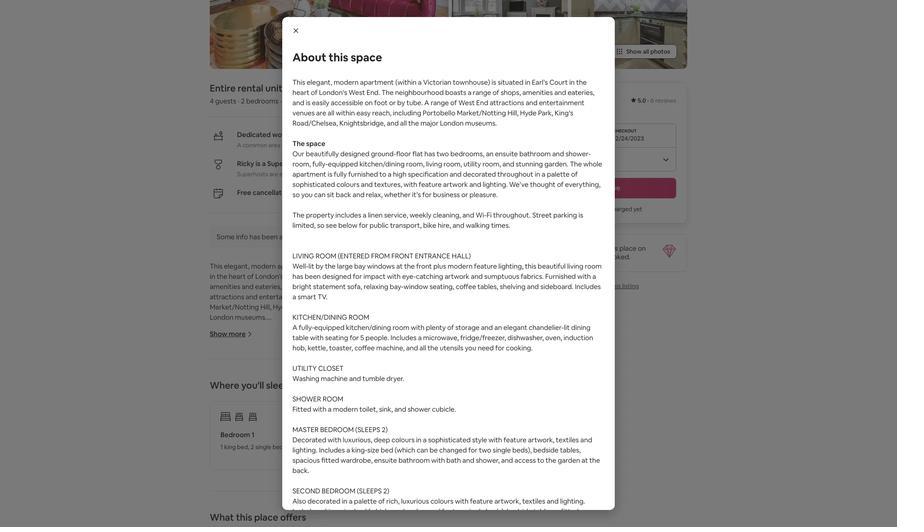 Task type: locate. For each thing, give the bounding box(es) containing it.
show
[[626, 48, 642, 55], [210, 330, 227, 339]]

you for our beautifully designed ground-floor flat has two bedrooms, an ensuite bathroom and shower- room, fully-equipped kitchen/dining room, living room, utility room, and stunning garden. the whole apartment is fully furnished to a high specification and decorated throughout in a palette of sophisticated colours and textures, with feature artwork and lighting. we've thought of everything, so you can sit back and relax, whether it's for business or pleasure.
[[301, 191, 313, 200]]

coffee up storage
[[456, 283, 476, 292]]

museums.
[[465, 119, 497, 128], [235, 313, 267, 322]]

a
[[424, 98, 429, 107], [237, 142, 241, 149], [415, 283, 420, 292], [293, 324, 297, 333]]

end
[[476, 98, 488, 107], [467, 283, 479, 292]]

shelving up elegant
[[500, 283, 526, 292]]

1 horizontal spatial bedrooms,
[[450, 150, 484, 159]]

1 vertical spatial portobello
[[436, 293, 469, 302]]

cooking.
[[506, 344, 533, 353]]

living down "bedroom 1 1 king bed, 2 single beds"
[[210, 457, 231, 466]]

an for our beautifully designed ground-floor flat has two bedrooms, an ensuite bathroom and shower-room, fully-equipped kitchen/dining room, living room, utility room, and stunning garden. the whole apartment is fully furnished to a high specification and decorated throughout in a palette of sophisticated colours and textures, with feature artwork and lighting. we've thought of everything, so you can sit back and relax, whether it's for business or pleasure.
[[403, 344, 411, 353]]

including
[[393, 109, 421, 118], [406, 293, 435, 302]]

1 bed, from the left
[[237, 444, 249, 452]]

fully inside our beautifully designed ground-floor flat has two bedrooms, an ensuite bathroom and shower- room, fully-equipped kitchen/dining room, living room, utility room, and stunning garden. the whole apartment is fully furnished to a high specification and decorated throughout in a palette of sophisticated colours and textures, with feature artwork and lighting. we've thought of everything, so you can sit back and relax, whether it's for business or pleasure.
[[334, 170, 347, 179]]

beautiful inside about this space dialog
[[538, 262, 566, 271]]

road/chelsea,
[[293, 119, 338, 128], [328, 303, 373, 312]]

0 vertical spatial stunning
[[516, 160, 543, 169]]

furnished down 'working.'
[[348, 170, 378, 179]]

ensuite for our beautifully designed ground-floor flat has two bedrooms, an ensuite bathroom and shower-room, fully-equipped kitchen/dining room, living room, utility room, and stunning garden. the whole apartment is fully furnished to a high specification and decorated throughout in a palette of sophisticated colours and textures, with feature artwork and lighting. we've thought of everything, so you can sit back and relax, whether it's for business or pleasure.
[[412, 344, 435, 353]]

1 king from the left
[[224, 444, 236, 452]]

transport, inside about this space dialog
[[390, 221, 422, 230]]

0 vertical spatial king-
[[352, 446, 367, 455]]

bathroom for our beautifully designed ground-floor flat has two bedrooms, an ensuite bathroom and shower- room, fully-equipped kitchen/dining room, living room, utility room, and stunning garden. the whole apartment is fully furnished to a high specification and decorated throughout in a palette of sophisticated colours and textures, with feature artwork and lighting. we've thought of everything, so you can sit back and relax, whether it's for business or pleasure.
[[519, 150, 551, 159]]

changed
[[439, 446, 467, 455], [413, 508, 440, 517]]

sophisticated down utility
[[292, 375, 334, 384]]

amenities
[[522, 88, 553, 97], [210, 283, 240, 292]]

0 horizontal spatial utility
[[406, 354, 424, 363]]

textures, up shower room fitted with a modern toilet, sink, and shower cubicle.
[[373, 375, 401, 384]]

luxurious,
[[343, 436, 372, 445]]

0 horizontal spatial we've
[[236, 385, 256, 394]]

place left offers
[[254, 512, 278, 524]]

0 vertical spatial place
[[619, 244, 637, 253]]

easy
[[356, 109, 371, 118], [370, 293, 384, 302]]

equipped for our beautifully designed ground-floor flat has two bedrooms, an ensuite bathroom and shower- room, fully-equipped kitchen/dining room, living room, utility room, and stunning garden. the whole apartment is fully furnished to a high specification and decorated throughout in a palette of sophisticated colours and textures, with feature artwork and lighting. we've thought of everything, so you can sit back and relax, whether it's for business or pleasure.
[[328, 160, 358, 169]]

(entered down translated.
[[338, 252, 370, 261]]

street left the you
[[532, 211, 552, 220]]

ground- for our beautifully designed ground-floor flat has two bedrooms, an ensuite bathroom and shower-room, fully-equipped kitchen/dining room, living room, utility room, and stunning garden. the whole apartment is fully furnished to a high specification and decorated throughout in a palette of sophisticated colours and textures, with feature artwork and lighting. we've thought of everything, so you can sit back and relax, whether it's for business or pleasure.
[[288, 344, 313, 353]]

bedside for access
[[533, 446, 559, 455]]

includes inside master bedroom (sleeps 2) decorated with luxurious, deep colours in a sophisticated style with feature artwork, textiles and lighting. includes a king-size bed (which can be changed for two single beds), bedside tables, spacious fitted wardrobe, ensuite bathroom with bath and shower, and access to the garden at the back.
[[319, 446, 345, 455]]

1 horizontal spatial bay
[[354, 262, 366, 271]]

single inside bedroom 2 1 king bed, 2 single beds, 1 toddler bed
[[351, 444, 366, 452]]

property up "bedroom 1 1 king bed, 2 single beds"
[[223, 416, 251, 425]]

1 vertical spatial earl's
[[449, 262, 465, 271]]

flat in earls court image 5 image
[[571, 0, 687, 69]]

0 horizontal spatial 6
[[283, 97, 287, 106]]

beds,
[[316, 452, 331, 460]]

whole up reserve in the top right of the page
[[583, 160, 602, 169]]

palette for our beautifully designed ground-floor flat has two bedrooms, an ensuite bathroom and shower- room, fully-equipped kitchen/dining room, living room, utility room, and stunning garden. the whole apartment is fully furnished to a high specification and decorated throughout in a palette of sophisticated colours and textures, with feature artwork and lighting. we've thought of everything, so you can sit back and relax, whether it's for business or pleasure.
[[547, 170, 570, 179]]

sumptuous
[[484, 272, 519, 281], [438, 477, 473, 486]]

furnished
[[348, 170, 378, 179], [325, 365, 355, 374]]

fully inside ricky's place on airbnb is usually fully booked.
[[590, 253, 603, 262]]

feature inside master bedroom (sleeps 2) decorated with luxurious, deep colours in a sophisticated style with feature artwork, textiles and lighting. includes a king-size bed (which can be changed for two single beds), bedside tables, spacious fitted wardrobe, ensuite bathroom with bath and shower, and access to the garden at the back.
[[504, 436, 527, 445]]

2 6 from the left
[[651, 97, 654, 104]]

5
[[360, 334, 364, 343]]

textiles inside master bedroom (sleeps 2) decorated with luxurious, deep colours in a sophisticated style with feature artwork, textiles and lighting. includes a king-size bed (which can be changed for two single beds), bedside tables, spacious fitted wardrobe, ensuite bathroom with bath and shower, and access to the garden at the back.
[[556, 436, 579, 445]]

0 vertical spatial london's
[[319, 88, 347, 97]]

kitchen/dining inside kitchen/dining room a fully-equipped kitchen/dining room with plenty of storage and an elegant chandelier-lit dining table with seating for 5 people. includes a microwave, fridge/freezer, dishwasher, oven, induction hob, kettle, toaster, coffee machine, and all the utensils you need for cooking.
[[293, 313, 347, 322]]

0 vertical spatial townhouse)
[[453, 78, 490, 87]]

(entered down "bedroom 1 1 king bed, 2 single beds"
[[255, 457, 287, 466]]

1 vertical spatial cleaning,
[[350, 416, 378, 425]]

1 vertical spatial furnished
[[325, 365, 355, 374]]

shower
[[293, 395, 321, 404]]

entertainment inside about this space dialog
[[539, 98, 585, 107]]

toilet,
[[359, 406, 378, 414]]

colours down closet
[[336, 375, 359, 384]]

fully- inside our beautifully designed ground-floor flat has two bedrooms, an ensuite bathroom and shower- room, fully-equipped kitchen/dining room, living room, utility room, and stunning garden. the whole apartment is fully furnished to a high specification and decorated throughout in a palette of sophisticated colours and textures, with feature artwork and lighting. we've thought of everything, so you can sit back and relax, whether it's for business or pleasure.
[[312, 160, 328, 169]]

1 vertical spatial reach,
[[386, 293, 405, 302]]

we've for our beautifully designed ground-floor flat has two bedrooms, an ensuite bathroom and shower- room, fully-equipped kitchen/dining room, living room, utility room, and stunning garden. the whole apartment is fully furnished to a high specification and decorated throughout in a palette of sophisticated colours and textures, with feature artwork and lighting. we've thought of everything, so you can sit back and relax, whether it's for business or pleasure.
[[509, 180, 529, 189]]

in inside 'second bedroom (sleeps 2) also decorated in a palette of rich, luxurious colours with feature artwork, textiles and lighting. includes a king-size bed (which can be changed for two single beds), bedside tables, a fitted wardrobe, and access to the garden at the back.'
[[342, 498, 347, 507]]

of
[[311, 88, 318, 97], [493, 88, 499, 97], [450, 98, 457, 107], [571, 170, 578, 179], [557, 180, 564, 189], [247, 272, 254, 281], [429, 272, 436, 281], [441, 283, 448, 292], [447, 324, 454, 333], [283, 375, 290, 384], [284, 385, 291, 394], [378, 498, 385, 507]]

0 vertical spatial throughout
[[497, 170, 533, 179]]

whole for our beautifully designed ground-floor flat has two bedrooms, an ensuite bathroom and shower-room, fully-equipped kitchen/dining room, living room, utility room, and stunning garden. the whole apartment is fully furnished to a high specification and decorated throughout in a palette of sophisticated colours and textures, with feature artwork and lighting. we've thought of everything, so you can sit back and relax, whether it's for business or pleasure.
[[249, 365, 268, 374]]

1 horizontal spatial be
[[430, 446, 438, 455]]

place inside ricky's place on airbnb is usually fully booked.
[[619, 244, 637, 253]]

cleaning, down our beautifully designed ground-floor flat has two bedrooms, an ensuite bathroom and shower- room, fully-equipped kitchen/dining room, living room, utility room, and stunning garden. the whole apartment is fully furnished to a high specification and decorated throughout in a palette of sophisticated colours and textures, with feature artwork and lighting. we've thought of everything, so you can sit back and relax, whether it's for business or pleasure.
[[433, 211, 461, 220]]

lit inside kitchen/dining room a fully-equipped kitchen/dining room with plenty of storage and an elegant chandelier-lit dining table with seating for 5 people. includes a microwave, fridge/freezer, dishwasher, oven, induction hob, kettle, toaster, coffee machine, and all the utensils you need for cooking.
[[564, 324, 570, 333]]

king's up table
[[308, 303, 326, 312]]

apartment up sleep
[[269, 365, 303, 374]]

fitted
[[293, 406, 311, 414]]

it's for our beautifully designed ground-floor flat has two bedrooms, an ensuite bathroom and shower- room, fully-equipped kitchen/dining room, living room, utility room, and stunning garden. the whole apartment is fully furnished to a high specification and decorated throughout in a palette of sophisticated colours and textures, with feature artwork and lighting. we've thought of everything, so you can sit back and relax, whether it's for business or pleasure.
[[412, 191, 421, 200]]

1 horizontal spatial high
[[393, 170, 407, 179]]

our down wifi
[[293, 150, 304, 159]]

is inside our beautifully designed ground-floor flat has two bedrooms, an ensuite bathroom and shower-room, fully-equipped kitchen/dining room, living room, utility room, and stunning garden. the whole apartment is fully furnished to a high specification and decorated throughout in a palette of sophisticated colours and textures, with feature artwork and lighting. we've thought of everything, so you can sit back and relax, whether it's for business or pleasure.
[[304, 365, 309, 374]]

0 vertical spatial walking
[[466, 221, 490, 230]]

palette inside 'second bedroom (sleeps 2) also decorated in a palette of rich, luxurious colours with feature artwork, textiles and lighting. includes a king-size bed (which can be changed for two single beds), bedside tables, a fitted wardrobe, and access to the garden at the back.'
[[354, 498, 377, 507]]

statement
[[313, 283, 346, 292], [307, 487, 340, 496]]

1 vertical spatial situated
[[415, 262, 441, 271]]

pleasure. for our beautifully designed ground-floor flat has two bedrooms, an ensuite bathroom and shower-room, fully-equipped kitchen/dining room, living room, utility room, and stunning garden. the whole apartment is fully furnished to a high specification and decorated throughout in a palette of sophisticated colours and textures, with feature artwork and lighting. we've thought of everything, so you can sit back and relax, whether it's for business or pleasure.
[[246, 395, 275, 404]]

1 vertical spatial textures,
[[373, 375, 401, 384]]

on
[[365, 98, 373, 107], [638, 244, 646, 253], [356, 283, 364, 292]]

(sleeps for deep
[[355, 426, 380, 435]]

utility
[[464, 160, 481, 169], [406, 354, 424, 363]]

beds left decorated
[[273, 444, 286, 452]]

· down unit
[[280, 97, 282, 106]]

single inside master bedroom (sleeps 2) decorated with luxurious, deep colours in a sophisticated style with feature artwork, textiles and lighting. includes a king-size bed (which can be changed for two single beds), bedside tables, spacious fitted wardrobe, ensuite bathroom with bath and shower, and access to the garden at the back.
[[493, 446, 511, 455]]

fully- for our beautifully designed ground-floor flat has two bedrooms, an ensuite bathroom and shower- room, fully-equipped kitchen/dining room, living room, utility room, and stunning garden. the whole apartment is fully furnished to a high specification and decorated throughout in a palette of sophisticated colours and textures, with feature artwork and lighting. we've thought of everything, so you can sit back and relax, whether it's for business or pleasure.
[[312, 160, 328, 169]]

2 horizontal spatial be
[[601, 206, 608, 213]]

back. down spacious
[[293, 467, 309, 476]]

1 vertical spatial specification
[[385, 365, 425, 374]]

second bedroom (sleeps 2) also decorated in a palette of rich, luxurious colours with feature artwork, textiles and lighting. includes a king-size bed (which can be changed for two single beds), bedside tables, a fitted wardrobe, and access to the garden at the back.
[[293, 487, 585, 527]]

you'll
[[241, 380, 264, 392]]

textiles inside 'second bedroom (sleeps 2) also decorated in a palette of rich, luxurious colours with feature artwork, textiles and lighting. includes a king-size bed (which can be changed for two single beds), bedside tables, a fitted wardrobe, and access to the garden at the back.'
[[522, 498, 545, 507]]

coffee down the 5 on the left of the page
[[355, 344, 375, 353]]

with inside shower room fitted with a modern toilet, sink, and shower cubicle.
[[313, 406, 326, 414]]

2
[[241, 97, 245, 106], [309, 97, 313, 106], [347, 431, 351, 440], [251, 444, 254, 452], [346, 444, 349, 452]]

changed inside 'second bedroom (sleeps 2) also decorated in a palette of rich, luxurious colours with feature artwork, textiles and lighting. includes a king-size bed (which can be changed for two single beds), bedside tables, a fitted wardrobe, and access to the garden at the back.'
[[413, 508, 440, 517]]

throughout for our beautifully designed ground-floor flat has two bedrooms, an ensuite bathroom and shower- room, fully-equipped kitchen/dining room, living room, utility room, and stunning garden. the whole apartment is fully furnished to a high specification and decorated throughout in a palette of sophisticated colours and textures, with feature artwork and lighting. we've thought of everything, so you can sit back and relax, whether it's for business or pleasure.
[[497, 170, 533, 179]]

sophisticated for our beautifully designed ground-floor flat has two bedrooms, an ensuite bathroom and shower- room, fully-equipped kitchen/dining room, living room, utility room, and stunning garden. the whole apartment is fully furnished to a high specification and decorated throughout in a palette of sophisticated colours and textures, with feature artwork and lighting. we've thought of everything, so you can sit back and relax, whether it's for business or pleasure.
[[293, 180, 335, 189]]

decorated inside our beautifully designed ground-floor flat has two bedrooms, an ensuite bathroom and shower-room, fully-equipped kitchen/dining room, living room, utility room, and stunning garden. the whole apartment is fully furnished to a high specification and decorated throughout in a palette of sophisticated colours and textures, with feature artwork and lighting. we've thought of everything, so you can sit back and relax, whether it's for business or pleasure.
[[440, 365, 473, 374]]

to inside master bedroom (sleeps 2) decorated with luxurious, deep colours in a sophisticated style with feature artwork, textiles and lighting. includes a king-size bed (which can be changed for two single beds), bedside tables, spacious fitted wardrobe, ensuite bathroom with bath and shower, and access to the garden at the back.
[[537, 457, 544, 466]]

(sleeps inside 'second bedroom (sleeps 2) also decorated in a palette of rich, luxurious colours with feature artwork, textiles and lighting. includes a king-size bed (which can be changed for two single beds), bedside tables, a fitted wardrobe, and access to the garden at the back.'
[[357, 487, 382, 496]]

amenities inside about this space dialog
[[522, 88, 553, 97]]

within
[[336, 109, 355, 118], [349, 293, 368, 302]]

hire, inside about this space dialog
[[438, 221, 451, 230]]

0 vertical spatial wardrobe,
[[341, 457, 373, 466]]

equipped inside our beautifully designed ground-floor flat has two bedrooms, an ensuite bathroom and shower-room, fully-equipped kitchen/dining room, living room, utility room, and stunning garden. the whole apartment is fully furnished to a high specification and decorated throughout in a palette of sophisticated colours and textures, with feature artwork and lighting. we've thought of everything, so you can sit back and relax, whether it's for business or pleasure.
[[270, 354, 301, 363]]

an
[[486, 150, 494, 159], [494, 324, 502, 333], [403, 344, 411, 353]]

1 vertical spatial 2)
[[383, 487, 389, 496]]

includes down also
[[293, 508, 318, 517]]

rental
[[238, 82, 263, 94]]

beds), for back.
[[486, 508, 505, 517]]

within down by ricky
[[336, 109, 355, 118]]

court inside about this space dialog
[[550, 78, 568, 87]]

beds down hosted
[[289, 97, 304, 106]]

kitchen/dining for our beautifully designed ground-floor flat has two bedrooms, an ensuite bathroom and shower-room, fully-equipped kitchen/dining room, living room, utility room, and stunning garden. the whole apartment is fully furnished to a high specification and decorated throughout in a palette of sophisticated colours and textures, with feature artwork and lighting. we've thought of everything, so you can sit back and relax, whether it's for business or pleasure.
[[302, 354, 347, 363]]

the inside kitchen/dining room a fully-equipped kitchen/dining room with plenty of storage and an elegant chandelier-lit dining table with seating for 5 people. includes a microwave, fridge/freezer, dishwasher, oven, induction hob, kettle, toaster, coffee machine, and all the utensils you need for cooking.
[[428, 344, 438, 353]]

show inside show all photos button
[[626, 48, 642, 55]]

hall) inside about this space dialog
[[452, 252, 471, 261]]

back. down luxurious
[[426, 518, 443, 527]]

be right won't
[[601, 206, 608, 213]]

wardrobe, down also
[[293, 518, 325, 527]]

including inside about this space dialog
[[393, 109, 421, 118]]

offers
[[280, 512, 306, 524]]

you
[[301, 191, 313, 200], [465, 344, 476, 353], [338, 385, 349, 394]]

or
[[389, 98, 396, 107], [461, 191, 468, 200], [380, 283, 387, 292], [238, 395, 245, 404]]

bedroom
[[320, 426, 354, 435], [322, 487, 355, 496]]

everything, for our beautifully designed ground-floor flat has two bedrooms, an ensuite bathroom and shower-room, fully-equipped kitchen/dining room, living room, utility room, and stunning garden. the whole apartment is fully furnished to a high specification and decorated throughout in a palette of sophisticated colours and textures, with feature artwork and lighting. we've thought of everything, so you can sit back and relax, whether it's for business or pleasure.
[[292, 385, 328, 394]]

beautifully inside our beautifully designed ground-floor flat has two bedrooms, an ensuite bathroom and shower- room, fully-equipped kitchen/dining room, living room, utility room, and stunning garden. the whole apartment is fully furnished to a high specification and decorated throughout in a palette of sophisticated colours and textures, with feature artwork and lighting. we've thought of everything, so you can sit back and relax, whether it's for business or pleasure.
[[306, 150, 339, 159]]

0 vertical spatial service,
[[384, 211, 408, 220]]

0 vertical spatial back
[[336, 191, 351, 200]]

(which
[[395, 446, 415, 455], [368, 508, 389, 517]]

business for our beautifully designed ground-floor flat has two bedrooms, an ensuite bathroom and shower- room, fully-equipped kitchen/dining room, living room, utility room, and stunning garden. the whole apartment is fully furnished to a high specification and decorated throughout in a palette of sophisticated colours and textures, with feature artwork and lighting. we've thought of everything, so you can sit back and relax, whether it's for business or pleasure.
[[433, 191, 460, 200]]

colours right deep
[[392, 436, 415, 445]]

you left need
[[465, 344, 476, 353]]

1 vertical spatial changed
[[413, 508, 440, 517]]

12/24/2023 button
[[539, 124, 676, 148]]

all
[[643, 48, 649, 55], [328, 109, 334, 118], [400, 119, 407, 128], [341, 293, 348, 302], [435, 303, 442, 312], [420, 344, 426, 353]]

taxes
[[574, 106, 588, 113]]

elegant, up "baths"
[[307, 78, 332, 87]]

can down shower
[[417, 446, 428, 455]]

0 vertical spatial wi-
[[476, 211, 487, 220]]

·
[[238, 97, 239, 106], [280, 97, 282, 106], [306, 97, 307, 106], [647, 97, 649, 104]]

0 vertical spatial space
[[351, 50, 382, 65]]

(sleeps for a
[[357, 487, 382, 496]]

living room (entered from front entrance hall) well-lit by the large bay windows at the front plus modern feature lighting, this beautiful living room has been designed for impact with eye-catching artwork and sumptuous fabrics. furnished with a bright statement sofa, relaxing bay-window seating, coffee tables, shelving and sideboard. includes a smart tv.
[[293, 252, 602, 302], [210, 457, 485, 507]]

2 vertical spatial decorated
[[308, 498, 340, 507]]

sit inside our beautifully designed ground-floor flat has two bedrooms, an ensuite bathroom and shower-room, fully-equipped kitchen/dining room, living room, utility room, and stunning garden. the whole apartment is fully furnished to a high specification and decorated throughout in a palette of sophisticated colours and textures, with feature artwork and lighting. we've thought of everything, so you can sit back and relax, whether it's for business or pleasure.
[[364, 385, 371, 394]]

beautiful down bath on the bottom of page
[[455, 467, 483, 476]]

ricky is a superhost. learn more about ricky. image
[[464, 83, 488, 107], [464, 83, 488, 107]]

1 vertical spatial sophisticated
[[292, 375, 334, 384]]

heart inside about this space dialog
[[293, 88, 309, 97]]

foot
[[374, 98, 388, 107], [365, 283, 379, 292]]

fitted for spacious
[[321, 457, 339, 466]]

bedrooms, for our beautifully designed ground-floor flat has two bedrooms, an ensuite bathroom and shower- room, fully-equipped kitchen/dining room, living room, utility room, and stunning garden. the whole apartment is fully furnished to a high specification and decorated throughout in a palette of sophisticated colours and textures, with feature artwork and lighting. we've thought of everything, so you can sit back and relax, whether it's for business or pleasure.
[[450, 150, 484, 159]]

throughout inside our beautifully designed ground-floor flat has two bedrooms, an ensuite bathroom and shower- room, fully-equipped kitchen/dining room, living room, utility room, and stunning garden. the whole apartment is fully furnished to a high specification and decorated throughout in a palette of sophisticated colours and textures, with feature artwork and lighting. we've thought of everything, so you can sit back and relax, whether it's for business or pleasure.
[[497, 170, 533, 179]]

0 horizontal spatial room
[[227, 477, 244, 486]]

1 vertical spatial easily
[[303, 283, 320, 292]]

2 king from the left
[[319, 444, 331, 452]]

fully for our beautifully designed ground-floor flat has two bedrooms, an ensuite bathroom and shower- room, fully-equipped kitchen/dining room, living room, utility room, and stunning garden. the whole apartment is fully furnished to a high specification and decorated throughout in a palette of sophisticated colours and textures, with feature artwork and lighting. we've thought of everything, so you can sit back and relax, whether it's for business or pleasure.
[[334, 170, 347, 179]]

feature inside our beautifully designed ground-floor flat has two bedrooms, an ensuite bathroom and shower- room, fully-equipped kitchen/dining room, living room, utility room, and stunning garden. the whole apartment is fully furnished to a high specification and decorated throughout in a palette of sophisticated colours and textures, with feature artwork and lighting. we've thought of everything, so you can sit back and relax, whether it's for business or pleasure.
[[419, 180, 442, 189]]

that's
[[306, 142, 321, 149]]

free
[[237, 188, 251, 197]]

room inside shower room fitted with a modern toilet, sink, and shower cubicle.
[[323, 395, 343, 404]]

easily inside about this space dialog
[[312, 98, 329, 107]]

back for our beautifully designed ground-floor flat has two bedrooms, an ensuite bathroom and shower-room, fully-equipped kitchen/dining room, living room, utility room, and stunning garden. the whole apartment is fully furnished to a high specification and decorated throughout in a palette of sophisticated colours and textures, with feature artwork and lighting. we've thought of everything, so you can sit back and relax, whether it's for business or pleasure.
[[373, 385, 388, 394]]

1 vertical spatial linen
[[285, 416, 300, 425]]

bathroom for our beautifully designed ground-floor flat has two bedrooms, an ensuite bathroom and shower-room, fully-equipped kitchen/dining room, living room, utility room, and stunning garden. the whole apartment is fully furnished to a high specification and decorated throughout in a palette of sophisticated colours and textures, with feature artwork and lighting. we've thought of everything, so you can sit back and relax, whether it's for business or pleasure.
[[437, 344, 468, 353]]

wifi
[[295, 142, 305, 149]]

designed left hob,
[[258, 344, 287, 353]]

our inside our beautifully designed ground-floor flat has two bedrooms, an ensuite bathroom and shower-room, fully-equipped kitchen/dining room, living room, utility room, and stunning garden. the whole apartment is fully furnished to a high specification and decorated throughout in a palette of sophisticated colours and textures, with feature artwork and lighting. we've thought of everything, so you can sit back and relax, whether it's for business or pleasure.
[[210, 344, 222, 353]]

bed for colours
[[381, 446, 393, 455]]

reserve
[[595, 184, 620, 193]]

1 vertical spatial see
[[275, 426, 286, 435]]

2 vertical spatial be
[[403, 508, 411, 517]]

king for bedroom 1
[[224, 444, 236, 452]]

1 horizontal spatial catching
[[416, 272, 443, 281]]

1 vertical spatial throughout
[[210, 375, 246, 384]]

0 horizontal spatial ensuite
[[374, 457, 397, 466]]

sophisticated
[[293, 180, 335, 189], [292, 375, 334, 384], [428, 436, 471, 445]]

designed down translated.
[[322, 272, 351, 281]]

0 horizontal spatial throughout.
[[411, 416, 448, 425]]

well-
[[293, 262, 308, 271], [210, 467, 226, 476]]

1 horizontal spatial ground-
[[371, 150, 396, 159]]

earl's
[[532, 78, 548, 87], [449, 262, 465, 271]]

induction
[[564, 334, 593, 343]]

1 horizontal spatial transport,
[[390, 221, 422, 230]]

1 bedroom from the left
[[220, 431, 250, 440]]

0 horizontal spatial includes
[[253, 416, 279, 425]]

wardrobe, down luxurious, in the left of the page
[[341, 457, 373, 466]]

be
[[601, 206, 608, 213], [430, 446, 438, 455], [403, 508, 411, 517]]

1 horizontal spatial hire,
[[438, 221, 451, 230]]

elegant, inside about this space dialog
[[307, 78, 332, 87]]

whole for our beautifully designed ground-floor flat has two bedrooms, an ensuite bathroom and shower- room, fully-equipped kitchen/dining room, living room, utility room, and stunning garden. the whole apartment is fully furnished to a high specification and decorated throughout in a palette of sophisticated colours and textures, with feature artwork and lighting. we've thought of everything, so you can sit back and relax, whether it's for business or pleasure.
[[583, 160, 602, 169]]

0 horizontal spatial throughout
[[210, 375, 246, 384]]

1 vertical spatial park,
[[291, 303, 306, 312]]

flat for our beautifully designed ground-floor flat has two bedrooms, an ensuite bathroom and shower-room, fully-equipped kitchen/dining room, living room, utility room, and stunning garden. the whole apartment is fully furnished to a high specification and decorated throughout in a palette of sophisticated colours and textures, with feature artwork and lighting. we've thought of everything, so you can sit back and relax, whether it's for business or pleasure.
[[330, 344, 340, 353]]

neighbourhood
[[395, 88, 444, 97], [331, 272, 380, 281]]

bedroom for bedroom 1
[[220, 431, 250, 440]]

are down superhost
[[269, 171, 278, 178]]

size inside master bedroom (sleeps 2) decorated with luxurious, deep colours in a sophisticated style with feature artwork, textiles and lighting. includes a king-size bed (which can be changed for two single beds), bedside tables, spacious fitted wardrobe, ensuite bathroom with bath and shower, and access to the garden at the back.
[[367, 446, 379, 455]]

(which for colours
[[395, 446, 415, 455]]

property down the hours
[[306, 211, 334, 220]]

bedroom for with
[[320, 426, 354, 435]]

pleasure.
[[470, 191, 498, 200], [246, 395, 275, 404]]

be down luxurious
[[403, 508, 411, 517]]

fully- up the you'll
[[255, 354, 270, 363]]

ensuite inside master bedroom (sleeps 2) decorated with luxurious, deep colours in a sophisticated style with feature artwork, textiles and lighting. includes a king-size bed (which can be changed for two single beds), bedside tables, spacious fitted wardrobe, ensuite bathroom with bath and shower, and access to the garden at the back.
[[374, 457, 397, 466]]

throughout
[[497, 170, 533, 179], [210, 375, 246, 384]]

1 vertical spatial london's
[[255, 272, 284, 281]]

0 vertical spatial entrance
[[415, 252, 450, 261]]

garden
[[558, 457, 580, 466], [383, 518, 405, 527]]

easy inside about this space dialog
[[356, 109, 371, 118]]

sit down highly
[[327, 191, 334, 200]]

0 horizontal spatial (which
[[368, 508, 389, 517]]

front inside about this space dialog
[[416, 262, 432, 271]]

property inside about this space dialog
[[306, 211, 334, 220]]

1 horizontal spatial court
[[550, 78, 568, 87]]

sit for our beautifully designed ground-floor flat has two bedrooms, an ensuite bathroom and shower-room, fully-equipped kitchen/dining room, living room, utility room, and stunning garden. the whole apartment is fully furnished to a high specification and decorated throughout in a palette of sophisticated colours and textures, with feature artwork and lighting. we've thought of everything, so you can sit back and relax, whether it's for business or pleasure.
[[364, 385, 371, 394]]

utility
[[293, 365, 317, 374]]

fabrics.
[[521, 272, 544, 281], [210, 487, 233, 496]]

bedroom right the second at the bottom of the page
[[322, 487, 355, 496]]

0 horizontal spatial bedside
[[507, 508, 532, 517]]

an inside our beautifully designed ground-floor flat has two bedrooms, an ensuite bathroom and shower-room, fully-equipped kitchen/dining room, living room, utility room, and stunning garden. the whole apartment is fully furnished to a high specification and decorated throughout in a palette of sophisticated colours and textures, with feature artwork and lighting. we've thought of everything, so you can sit back and relax, whether it's for business or pleasure.
[[403, 344, 411, 353]]

high for our beautifully designed ground-floor flat has two bedrooms, an ensuite bathroom and shower- room, fully-equipped kitchen/dining room, living room, utility room, and stunning garden. the whole apartment is fully furnished to a high specification and decorated throughout in a palette of sophisticated colours and textures, with feature artwork and lighting. we've thought of everything, so you can sit back and relax, whether it's for business or pleasure.
[[393, 170, 407, 179]]

below up translated.
[[338, 221, 358, 230]]

bay down "bedroom 1 1 king bed, 2 single beds"
[[272, 467, 283, 476]]

single inside "bedroom 1 1 king bed, 2 single beds"
[[255, 444, 271, 452]]

1 vertical spatial limited,
[[241, 426, 264, 435]]

equipped down hob,
[[270, 354, 301, 363]]

shower- down 12/24/2023 button
[[566, 150, 591, 159]]

specification inside our beautifully designed ground-floor flat has two bedrooms, an ensuite bathroom and shower-room, fully-equipped kitchen/dining room, living room, utility room, and stunning garden. the whole apartment is fully furnished to a high specification and decorated throughout in a palette of sophisticated colours and textures, with feature artwork and lighting. we've thought of everything, so you can sit back and relax, whether it's for business or pleasure.
[[385, 365, 425, 374]]

the
[[382, 88, 394, 97], [293, 139, 305, 148], [570, 160, 582, 169], [293, 211, 305, 220], [318, 272, 330, 281], [235, 365, 247, 374], [210, 416, 222, 425]]

business for our beautifully designed ground-floor flat has two bedrooms, an ensuite bathroom and shower-room, fully-equipped kitchen/dining room, living room, utility room, and stunning garden. the whole apartment is fully furnished to a high specification and decorated throughout in a palette of sophisticated colours and textures, with feature artwork and lighting. we've thought of everything, so you can sit back and relax, whether it's for business or pleasure.
[[210, 395, 237, 404]]

area
[[269, 142, 281, 149]]

floor for our beautifully designed ground-floor flat has two bedrooms, an ensuite bathroom and shower- room, fully-equipped kitchen/dining room, living room, utility room, and stunning garden. the whole apartment is fully furnished to a high specification and decorated throughout in a palette of sophisticated colours and textures, with feature artwork and lighting. we've thought of everything, so you can sit back and relax, whether it's for business or pleasure.
[[396, 150, 411, 159]]

0 vertical spatial on
[[365, 98, 373, 107]]

utility for our beautifully designed ground-floor flat has two bedrooms, an ensuite bathroom and shower-room, fully-equipped kitchen/dining room, living room, utility room, and stunning garden. the whole apartment is fully furnished to a high specification and decorated throughout in a palette of sophisticated colours and textures, with feature artwork and lighting. we've thought of everything, so you can sit back and relax, whether it's for business or pleasure.
[[406, 354, 424, 363]]

0 vertical spatial museums.
[[465, 119, 497, 128]]

1 vertical spatial public
[[318, 426, 337, 435]]

lit left dining
[[564, 324, 570, 333]]

throughout for our beautifully designed ground-floor flat has two bedrooms, an ensuite bathroom and shower-room, fully-equipped kitchen/dining room, living room, utility room, and stunning garden. the whole apartment is fully furnished to a high specification and decorated throughout in a palette of sophisticated colours and textures, with feature artwork and lighting. we've thought of everything, so you can sit back and relax, whether it's for business or pleasure.
[[210, 375, 246, 384]]

park, up table
[[291, 303, 306, 312]]

size for luxurious,
[[367, 446, 379, 455]]

kitchen/dining up closet
[[302, 354, 347, 363]]

furnished up machine
[[325, 365, 355, 374]]

0 vertical spatial front
[[416, 262, 432, 271]]

changed up bath on the bottom of page
[[439, 446, 467, 455]]

knightsbridge, up 'working.'
[[339, 119, 385, 128]]

0 horizontal spatial stunning
[[458, 354, 486, 363]]

lit down automatically
[[308, 262, 314, 271]]

bed, for 1
[[237, 444, 249, 452]]

sit inside our beautifully designed ground-floor flat has two bedrooms, an ensuite bathroom and shower- room, fully-equipped kitchen/dining room, living room, utility room, and stunning garden. the whole apartment is fully furnished to a high specification and decorated throughout in a palette of sophisticated colours and textures, with feature artwork and lighting. we've thought of everything, so you can sit back and relax, whether it's for business or pleasure.
[[327, 191, 334, 200]]

ground- down 'working.'
[[371, 150, 396, 159]]

1 horizontal spatial garden
[[558, 457, 580, 466]]

been right info
[[262, 233, 278, 242]]

stunning inside our beautifully designed ground-floor flat has two bedrooms, an ensuite bathroom and shower-room, fully-equipped kitchen/dining room, living room, utility room, and stunning garden. the whole apartment is fully furnished to a high specification and decorated throughout in a palette of sophisticated colours and textures, with feature artwork and lighting. we've thought of everything, so you can sit back and relax, whether it's for business or pleasure.
[[458, 354, 486, 363]]

colours
[[337, 180, 359, 189], [336, 375, 359, 384], [392, 436, 415, 445], [431, 498, 453, 507]]

1 horizontal spatial street
[[532, 211, 552, 220]]

fabrics. down airbnb
[[521, 272, 544, 281]]

high right hosts.
[[393, 170, 407, 179]]

1 6 from the left
[[283, 97, 287, 106]]

artwork, for back.
[[495, 498, 521, 507]]

beautifully
[[306, 150, 339, 159], [223, 344, 256, 353]]

fabrics. inside about this space dialog
[[521, 272, 544, 281]]

1 horizontal spatial limited,
[[293, 221, 316, 230]]

rated
[[334, 171, 349, 178]]

from
[[371, 252, 390, 261], [288, 457, 307, 466]]

sit
[[327, 191, 334, 200], [364, 385, 371, 394]]

changed for sophisticated
[[439, 446, 467, 455]]

textures,
[[374, 180, 402, 189], [373, 375, 401, 384]]

whether inside our beautifully designed ground-floor flat has two bedrooms, an ensuite bathroom and shower- room, fully-equipped kitchen/dining room, living room, utility room, and stunning garden. the whole apartment is fully furnished to a high specification and decorated throughout in a palette of sophisticated colours and textures, with feature artwork and lighting. we've thought of everything, so you can sit back and relax, whether it's for business or pleasure.
[[384, 191, 411, 200]]

artwork inside our beautifully designed ground-floor flat has two bedrooms, an ensuite bathroom and shower- room, fully-equipped kitchen/dining room, living room, utility room, and stunning garden. the whole apartment is fully furnished to a high specification and decorated throughout in a palette of sophisticated colours and textures, with feature artwork and lighting. we've thought of everything, so you can sit back and relax, whether it's for business or pleasure.
[[443, 180, 468, 189]]

beds), for access
[[512, 446, 532, 455]]

well- inside about this space dialog
[[293, 262, 308, 271]]

this
[[293, 78, 305, 87], [210, 262, 223, 271]]

0 vertical spatial shelving
[[500, 283, 526, 292]]

palette for our beautifully designed ground-floor flat has two bedrooms, an ensuite bathroom and shower-room, fully-equipped kitchen/dining room, living room, utility room, and stunning garden. the whole apartment is fully furnished to a high specification and decorated throughout in a palette of sophisticated colours and textures, with feature artwork and lighting. we've thought of everything, so you can sit back and relax, whether it's for business or pleasure.
[[259, 375, 282, 384]]

king inside "bedroom 1 1 king bed, 2 single beds"
[[224, 444, 236, 452]]

0 vertical spatial back.
[[293, 467, 309, 476]]

back for our beautifully designed ground-floor flat has two bedrooms, an ensuite bathroom and shower- room, fully-equipped kitchen/dining room, living room, utility room, and stunning garden. the whole apartment is fully furnished to a high specification and decorated throughout in a palette of sophisticated colours and textures, with feature artwork and lighting. we've thought of everything, so you can sit back and relax, whether it's for business or pleasure.
[[336, 191, 351, 200]]

this for about this space
[[329, 50, 348, 65]]

2) up deep
[[382, 426, 388, 435]]

back down tumble
[[373, 385, 388, 394]]

plus
[[433, 262, 446, 271], [351, 467, 364, 476]]

can inside our beautifully designed ground-floor flat has two bedrooms, an ensuite bathroom and shower-room, fully-equipped kitchen/dining room, living room, utility room, and stunning garden. the whole apartment is fully furnished to a high specification and decorated throughout in a palette of sophisticated colours and textures, with feature artwork and lighting. we've thought of everything, so you can sit back and relax, whether it's for business or pleasure.
[[351, 385, 362, 394]]

specification for our beautifully designed ground-floor flat has two bedrooms, an ensuite bathroom and shower-room, fully-equipped kitchen/dining room, living room, utility room, and stunning garden. the whole apartment is fully furnished to a high specification and decorated throughout in a palette of sophisticated colours and textures, with feature artwork and lighting. we've thought of everything, so you can sit back and relax, whether it's for business or pleasure.
[[385, 365, 425, 374]]

bay down translated.
[[354, 262, 366, 271]]

0 vertical spatial eateries,
[[568, 88, 595, 97]]

equipped
[[328, 160, 358, 169], [314, 324, 345, 333], [270, 354, 301, 363]]

catching
[[416, 272, 443, 281], [369, 477, 396, 486]]

thought for our beautifully designed ground-floor flat has two bedrooms, an ensuite bathroom and shower- room, fully-equipped kitchen/dining room, living room, utility room, and stunning garden. the whole apartment is fully furnished to a high specification and decorated throughout in a palette of sophisticated colours and textures, with feature artwork and lighting. we've thought of everything, so you can sit back and relax, whether it's for business or pleasure.
[[530, 180, 556, 189]]

road/chelsea, up dedicated workspace a common area with wifi that's well-suited for working.
[[293, 119, 338, 128]]

heart down info
[[229, 272, 246, 281]]

1 horizontal spatial king-
[[352, 446, 367, 455]]

property
[[306, 211, 334, 220], [223, 416, 251, 425]]

textures, down 'working.'
[[374, 180, 402, 189]]

designed up the second at the bottom of the page
[[276, 477, 305, 486]]

fully right usually
[[590, 253, 603, 262]]

fully- up table
[[299, 324, 314, 333]]

1 horizontal spatial victorian
[[423, 78, 451, 87]]

0 vertical spatial neighbourhood
[[395, 88, 444, 97]]

fully up washing in the bottom of the page
[[310, 365, 323, 374]]

textiles for second bedroom (sleeps 2) also decorated in a palette of rich, luxurious colours with feature artwork, textiles and lighting. includes a king-size bed (which can be changed for two single beds), bedside tables, a fitted wardrobe, and access to the garden at the back.
[[522, 498, 545, 507]]

1 horizontal spatial lighting,
[[499, 262, 524, 271]]

sophisticated inside our beautifully designed ground-floor flat has two bedrooms, an ensuite bathroom and shower-room, fully-equipped kitchen/dining room, living room, utility room, and stunning garden. the whole apartment is fully furnished to a high specification and decorated throughout in a palette of sophisticated colours and textures, with feature artwork and lighting. we've thought of everything, so you can sit back and relax, whether it's for business or pleasure.
[[292, 375, 334, 384]]

business inside our beautifully designed ground-floor flat has two bedrooms, an ensuite bathroom and shower- room, fully-equipped kitchen/dining room, living room, utility room, and stunning garden. the whole apartment is fully furnished to a high specification and decorated throughout in a palette of sophisticated colours and textures, with feature artwork and lighting. we've thought of everything, so you can sit back and relax, whether it's for business or pleasure.
[[433, 191, 460, 200]]

sideboard.
[[540, 283, 573, 292], [273, 498, 306, 507]]

room up machine,
[[393, 324, 409, 333]]

flat
[[413, 150, 423, 159], [330, 344, 340, 353]]

impact inside about this space dialog
[[363, 272, 386, 281]]

living
[[293, 252, 314, 261], [210, 457, 231, 466]]

1 vertical spatial show
[[210, 330, 227, 339]]

1 vertical spatial shelving
[[232, 498, 258, 507]]

rich,
[[386, 498, 400, 507]]

changed down luxurious
[[413, 508, 440, 517]]

bed for palette
[[354, 508, 367, 517]]

report this listing button
[[576, 283, 639, 290]]

and inside shower room fitted with a modern toilet, sink, and shower cubicle.
[[394, 406, 406, 414]]

workspace
[[272, 130, 307, 139]]

can down rich,
[[390, 508, 402, 517]]

furnished inside our beautifully designed ground-floor flat has two bedrooms, an ensuite bathroom and shower- room, fully-equipped kitchen/dining room, living room, utility room, and stunning garden. the whole apartment is fully furnished to a high specification and decorated throughout in a palette of sophisticated colours and textures, with feature artwork and lighting. we've thought of everything, so you can sit back and relax, whether it's for business or pleasure.
[[348, 170, 378, 179]]

before
[[554, 106, 572, 113]]

seating, up luxurious
[[424, 487, 448, 496]]

eye- inside about this space dialog
[[402, 272, 416, 281]]

the property includes a linen service, weekly cleaning, and wi-fi throughout. street parking is limited, so see below for public transport, bike hire, and walking times.
[[293, 211, 583, 230], [210, 416, 471, 435]]

large down translated.
[[337, 262, 353, 271]]

room down ricky's place on airbnb is usually fully booked.
[[585, 262, 602, 271]]

our down the show more
[[210, 344, 222, 353]]

knightsbridge, up people.
[[375, 303, 421, 312]]

furnished for our beautifully designed ground-floor flat has two bedrooms, an ensuite bathroom and shower-room, fully-equipped kitchen/dining room, living room, utility room, and stunning garden. the whole apartment is fully furnished to a high specification and decorated throughout in a palette of sophisticated colours and textures, with feature artwork and lighting. we've thought of everything, so you can sit back and relax, whether it's for business or pleasure.
[[325, 365, 355, 374]]

relaxing inside about this space dialog
[[364, 283, 388, 292]]

kitchen/dining down 'working.'
[[360, 160, 405, 169]]

our for our beautifully designed ground-floor flat has two bedrooms, an ensuite bathroom and shower-room, fully-equipped kitchen/dining room, living room, utility room, and stunning garden. the whole apartment is fully furnished to a high specification and decorated throughout in a palette of sophisticated colours and textures, with feature artwork and lighting. we've thought of everything, so you can sit back and relax, whether it's for business or pleasure.
[[210, 344, 222, 353]]

modern
[[334, 78, 359, 87], [251, 262, 276, 271], [448, 262, 473, 271], [333, 406, 358, 414], [365, 467, 390, 476]]

attractions left the "total"
[[490, 98, 524, 107]]

bath
[[446, 457, 461, 466]]

2 bed, from the left
[[332, 444, 345, 452]]

thought
[[530, 180, 556, 189], [257, 385, 283, 394]]

tables, inside master bedroom (sleeps 2) decorated with luxurious, deep colours in a sophisticated style with feature artwork, textiles and lighting. includes a king-size bed (which can be changed for two single beds), bedside tables, spacious fitted wardrobe, ensuite bathroom with bath and shower, and access to the garden at the back.
[[560, 446, 581, 455]]

sideboard. down airbnb
[[540, 283, 573, 292]]

sophisticated inside our beautifully designed ground-floor flat has two bedrooms, an ensuite bathroom and shower- room, fully-equipped kitchen/dining room, living room, utility room, and stunning garden. the whole apartment is fully furnished to a high specification and decorated throughout in a palette of sophisticated colours and textures, with feature artwork and lighting. we've thought of everything, so you can sit back and relax, whether it's for business or pleasure.
[[293, 180, 335, 189]]

1 vertical spatial times.
[[440, 426, 459, 435]]

it's
[[412, 191, 421, 200], [449, 385, 458, 394]]

room
[[585, 262, 602, 271], [393, 324, 409, 333], [227, 477, 244, 486]]

fully- for our beautifully designed ground-floor flat has two bedrooms, an ensuite bathroom and shower-room, fully-equipped kitchen/dining room, living room, utility room, and stunning garden. the whole apartment is fully furnished to a high specification and decorated throughout in a palette of sophisticated colours and textures, with feature artwork and lighting. we've thought of everything, so you can sit back and relax, whether it's for business or pleasure.
[[255, 354, 270, 363]]

· down hosted
[[306, 97, 307, 106]]

fully- up highly
[[312, 160, 328, 169]]

2 horizontal spatial bathroom
[[519, 150, 551, 159]]

specification for our beautifully designed ground-floor flat has two bedrooms, an ensuite bathroom and shower- room, fully-equipped kitchen/dining room, living room, utility room, and stunning garden. the whole apartment is fully furnished to a high specification and decorated throughout in a palette of sophisticated colours and textures, with feature artwork and lighting. we've thought of everything, so you can sit back and relax, whether it's for business or pleasure.
[[408, 170, 448, 179]]

bedside for back.
[[507, 508, 532, 517]]

throughout. inside about this space dialog
[[493, 211, 531, 220]]

shower- for our beautifully designed ground-floor flat has two bedrooms, an ensuite bathroom and shower- room, fully-equipped kitchen/dining room, living room, utility room, and stunning garden. the whole apartment is fully furnished to a high specification and decorated throughout in a palette of sophisticated colours and textures, with feature artwork and lighting. we've thought of everything, so you can sit back and relax, whether it's for business or pleasure.
[[566, 150, 591, 159]]

colours down rated at the left top of the page
[[337, 180, 359, 189]]

2 horizontal spatial fully
[[590, 253, 603, 262]]

bedroom 1 1 king bed, 2 single beds
[[220, 431, 286, 452]]

1 horizontal spatial bike
[[423, 221, 436, 230]]

seating, up plenty
[[430, 283, 454, 292]]

sit down tumble
[[364, 385, 371, 394]]

cleaning, down toilet,
[[350, 416, 378, 425]]

in inside our beautifully designed ground-floor flat has two bedrooms, an ensuite bathroom and shower- room, fully-equipped kitchen/dining room, living room, utility room, and stunning garden. the whole apartment is fully furnished to a high specification and decorated throughout in a palette of sophisticated colours and textures, with feature artwork and lighting. we've thought of everything, so you can sit back and relax, whether it's for business or pleasure.
[[535, 170, 540, 179]]

1 horizontal spatial shops,
[[501, 88, 521, 97]]

tables, inside 'second bedroom (sleeps 2) also decorated in a palette of rich, luxurious colours with feature artwork, textiles and lighting. includes a king-size bed (which can be changed for two single beds), bedside tables, a fitted wardrobe, and access to the garden at the back.'
[[534, 508, 554, 517]]

thought for our beautifully designed ground-floor flat has two bedrooms, an ensuite bathroom and shower-room, fully-equipped kitchen/dining room, living room, utility room, and stunning garden. the whole apartment is fully furnished to a high specification and decorated throughout in a palette of sophisticated colours and textures, with feature artwork and lighting. we've thought of everything, so you can sit back and relax, whether it's for business or pleasure.
[[257, 385, 283, 394]]

stunning for our beautifully designed ground-floor flat has two bedrooms, an ensuite bathroom and shower- room, fully-equipped kitchen/dining room, living room, utility room, and stunning garden. the whole apartment is fully furnished to a high specification and decorated throughout in a palette of sophisticated colours and textures, with feature artwork and lighting. we've thought of everything, so you can sit back and relax, whether it's for business or pleasure.
[[516, 160, 543, 169]]

single inside 'second bedroom (sleeps 2) also decorated in a palette of rich, luxurious colours with feature artwork, textiles and lighting. includes a king-size bed (which can be changed for two single beds), bedside tables, a fitted wardrobe, and access to the garden at the back.'
[[466, 508, 484, 517]]

1 horizontal spatial impact
[[363, 272, 386, 281]]

park, inside about this space dialog
[[538, 109, 553, 118]]

the
[[576, 78, 587, 87], [408, 119, 419, 128], [325, 262, 336, 271], [404, 262, 415, 271], [217, 272, 227, 281], [444, 303, 454, 312], [428, 344, 438, 353], [546, 457, 556, 466], [590, 457, 600, 466], [242, 467, 253, 476], [321, 467, 332, 476], [370, 518, 381, 527], [414, 518, 425, 527]]

place right ricky's
[[619, 244, 637, 253]]

wardrobe, inside 'second bedroom (sleeps 2) also decorated in a palette of rich, luxurious colours with feature artwork, textiles and lighting. includes a king-size bed (which can be changed for two single beds), bedside tables, a fitted wardrobe, and access to the garden at the back.'
[[293, 518, 325, 527]]

everything, up the you
[[565, 180, 601, 189]]

0 horizontal spatial back.
[[293, 467, 309, 476]]

0 horizontal spatial boasts
[[382, 272, 403, 281]]

1 vertical spatial stunning
[[458, 354, 486, 363]]

fully inside our beautifully designed ground-floor flat has two bedrooms, an ensuite bathroom and shower-room, fully-equipped kitchen/dining room, living room, utility room, and stunning garden. the whole apartment is fully furnished to a high specification and decorated throughout in a palette of sophisticated colours and textures, with feature artwork and lighting. we've thought of everything, so you can sit back and relax, whether it's for business or pleasure.
[[310, 365, 323, 374]]

flat inside our beautifully designed ground-floor flat has two bedrooms, an ensuite bathroom and shower-room, fully-equipped kitchen/dining room, living room, utility room, and stunning garden. the whole apartment is fully furnished to a high specification and decorated throughout in a palette of sophisticated colours and textures, with feature artwork and lighting. we've thought of everything, so you can sit back and relax, whether it's for business or pleasure.
[[330, 344, 340, 353]]

show more
[[210, 330, 246, 339]]

2 · from the left
[[280, 97, 282, 106]]

bedroom inside bedroom 2 1 king bed, 2 single beds, 1 toddler bed
[[316, 431, 345, 440]]

beautifully inside our beautifully designed ground-floor flat has two bedrooms, an ensuite bathroom and shower-room, fully-equipped kitchen/dining room, living room, utility room, and stunning garden. the whole apartment is fully furnished to a high specification and decorated throughout in a palette of sophisticated colours and textures, with feature artwork and lighting. we've thought of everything, so you can sit back and relax, whether it's for business or pleasure.
[[223, 344, 256, 353]]

foot inside about this space dialog
[[374, 98, 388, 107]]

this right unit
[[293, 78, 305, 87]]

ground-
[[371, 150, 396, 159], [288, 344, 313, 353]]

relax, for our beautifully designed ground-floor flat has two bedrooms, an ensuite bathroom and shower-room, fully-equipped kitchen/dining room, living room, utility room, and stunning garden. the whole apartment is fully furnished to a high specification and decorated throughout in a palette of sophisticated colours and textures, with feature artwork and lighting. we've thought of everything, so you can sit back and relax, whether it's for business or pleasure.
[[403, 385, 419, 394]]

0 vertical spatial attractions
[[490, 98, 524, 107]]

show left photos
[[626, 48, 642, 55]]

show for show all photos
[[626, 48, 642, 55]]

bedroom inside "bedroom 1 1 king bed, 2 single beds"
[[220, 431, 250, 440]]

2) inside master bedroom (sleeps 2) decorated with luxurious, deep colours in a sophisticated style with feature artwork, textiles and lighting. includes a king-size bed (which can be changed for two single beds), bedside tables, spacious fitted wardrobe, ensuite bathroom with bath and shower, and access to the garden at the back.
[[382, 426, 388, 435]]

1 horizontal spatial fabrics.
[[521, 272, 544, 281]]

for
[[354, 142, 362, 149], [293, 188, 303, 197], [422, 191, 432, 200], [359, 221, 368, 230], [353, 272, 362, 281], [350, 334, 359, 343], [495, 344, 505, 353], [459, 385, 468, 394], [308, 426, 317, 435], [468, 446, 478, 455], [306, 477, 315, 486], [442, 508, 451, 517]]

bed inside bedroom 2 1 king bed, 2 single beds, 1 toddler bed
[[357, 452, 368, 460]]

shower- down the show more
[[210, 354, 235, 363]]

2)
[[382, 426, 388, 435], [383, 487, 389, 496]]

bedroom up luxurious, in the left of the page
[[320, 426, 354, 435]]

1 vertical spatial including
[[406, 293, 435, 302]]

can down the utility closet washing machine and tumble dryer.
[[351, 385, 362, 394]]

king for bedroom 2
[[319, 444, 331, 452]]

road/chelsea, up the 5 on the left of the page
[[328, 303, 373, 312]]

furnished down airbnb
[[545, 272, 576, 281]]

fi inside about this space dialog
[[487, 211, 492, 220]]

relax, down dryer.
[[403, 385, 419, 394]]

high inside our beautifully designed ground-floor flat has two bedrooms, an ensuite bathroom and shower- room, fully-equipped kitchen/dining room, living room, utility room, and stunning garden. the whole apartment is fully furnished to a high specification and decorated throughout in a palette of sophisticated colours and textures, with feature artwork and lighting. we've thought of everything, so you can sit back and relax, whether it's for business or pleasure.
[[393, 170, 407, 179]]

1 vertical spatial sideboard.
[[273, 498, 306, 507]]

fridge/freezer,
[[460, 334, 506, 343]]

palette inside our beautifully designed ground-floor flat has two bedrooms, an ensuite bathroom and shower-room, fully-equipped kitchen/dining room, living room, utility room, and stunning garden. the whole apartment is fully furnished to a high specification and decorated throughout in a palette of sophisticated colours and textures, with feature artwork and lighting. we've thought of everything, so you can sit back and relax, whether it's for business or pleasure.
[[259, 375, 282, 384]]

0 horizontal spatial this
[[210, 262, 223, 271]]

king- for ensuite
[[352, 446, 367, 455]]

thought inside our beautifully designed ground-floor flat has two bedrooms, an ensuite bathroom and shower- room, fully-equipped kitchen/dining room, living room, utility room, and stunning garden. the whole apartment is fully furnished to a high specification and decorated throughout in a palette of sophisticated colours and textures, with feature artwork and lighting. we've thought of everything, so you can sit back and relax, whether it's for business or pleasure.
[[530, 180, 556, 189]]

thought inside our beautifully designed ground-floor flat has two bedrooms, an ensuite bathroom and shower-room, fully-equipped kitchen/dining room, living room, utility room, and stunning garden. the whole apartment is fully furnished to a high specification and decorated throughout in a palette of sophisticated colours and textures, with feature artwork and lighting. we've thought of everything, so you can sit back and relax, whether it's for business or pleasure.
[[257, 385, 283, 394]]

statement inside about this space dialog
[[313, 283, 346, 292]]

floor inside our beautifully designed ground-floor flat has two bedrooms, an ensuite bathroom and shower- room, fully-equipped kitchen/dining room, living room, utility room, and stunning garden. the whole apartment is fully furnished to a high specification and decorated throughout in a palette of sophisticated colours and textures, with feature artwork and lighting. we've thought of everything, so you can sit back and relax, whether it's for business or pleasure.
[[396, 150, 411, 159]]

bedside inside 'second bedroom (sleeps 2) also decorated in a palette of rich, luxurious colours with feature artwork, textiles and lighting. includes a king-size bed (which can be changed for two single beds), bedside tables, a fitted wardrobe, and access to the garden at the back.'
[[507, 508, 532, 517]]

0 horizontal spatial thought
[[257, 385, 283, 394]]

decorated
[[463, 170, 496, 179], [440, 365, 473, 374], [308, 498, 340, 507]]

fully right highly
[[334, 170, 347, 179]]

king- right offers
[[325, 508, 341, 517]]

is inside ricky's place on airbnb is usually fully booked.
[[562, 253, 566, 262]]

floor for our beautifully designed ground-floor flat has two bedrooms, an ensuite bathroom and shower-room, fully-equipped kitchen/dining room, living room, utility room, and stunning garden. the whole apartment is fully furnished to a high specification and decorated throughout in a palette of sophisticated colours and textures, with feature artwork and lighting. we've thought of everything, so you can sit back and relax, whether it's for business or pleasure.
[[313, 344, 328, 353]]

0 vertical spatial elegant,
[[307, 78, 332, 87]]

5.0
[[638, 97, 646, 104]]

2 bedroom from the left
[[316, 431, 345, 440]]



Task type: describe. For each thing, give the bounding box(es) containing it.
bedrooms, for our beautifully designed ground-floor flat has two bedrooms, an ensuite bathroom and shower-room, fully-equipped kitchen/dining room, living room, utility room, and stunning garden. the whole apartment is fully furnished to a high specification and decorated throughout in a palette of sophisticated colours and textures, with feature artwork and lighting. we've thought of everything, so you can sit back and relax, whether it's for business or pleasure.
[[368, 344, 402, 353]]

0 horizontal spatial heart
[[229, 272, 246, 281]]

kitchen/dining inside kitchen/dining room a fully-equipped kitchen/dining room with plenty of storage and an elegant chandelier-lit dining table with seating for 5 people. includes a microwave, fridge/freezer, dishwasher, oven, induction hob, kettle, toaster, coffee machine, and all the utensils you need for cooking.
[[346, 324, 391, 333]]

elegant
[[503, 324, 527, 333]]

1 vertical spatial well-
[[210, 467, 226, 476]]

0 horizontal spatial living
[[210, 457, 231, 466]]

see inside about this space dialog
[[326, 221, 337, 230]]

reviews
[[655, 97, 676, 104]]

cleaning, inside about this space dialog
[[433, 211, 461, 220]]

1 vertical spatial this elegant, modern apartment (within a victorian townhouse) is situated in earl's court in the heart of london's west end. the neighbourhood boasts a range of shops, amenities and eateries, and is easily accessible on foot or by tube. a range of west end attractions and entertainment venues are all within easy reach, including portobello market/notting hill, hyde park, king's road/chelsea, knightsbridge, and all the major london museums.
[[210, 262, 487, 322]]

sideboard. inside about this space dialog
[[540, 283, 573, 292]]

this inside dialog
[[293, 78, 305, 87]]

0 horizontal spatial cleaning,
[[350, 416, 378, 425]]

to inside our beautifully designed ground-floor flat has two bedrooms, an ensuite bathroom and shower- room, fully-equipped kitchen/dining room, living room, utility room, and stunning garden. the whole apartment is fully furnished to a high specification and decorated throughout in a palette of sophisticated colours and textures, with feature artwork and lighting. we've thought of everything, so you can sit back and relax, whether it's for business or pleasure.
[[380, 170, 386, 179]]

whether for our beautifully designed ground-floor flat has two bedrooms, an ensuite bathroom and shower-room, fully-equipped kitchen/dining room, living room, utility room, and stunning garden. the whole apartment is fully furnished to a high specification and decorated throughout in a palette of sophisticated colours and textures, with feature artwork and lighting. we've thought of everything, so you can sit back and relax, whether it's for business or pleasure.
[[421, 385, 447, 394]]

charged
[[609, 206, 632, 213]]

everything, for our beautifully designed ground-floor flat has two bedrooms, an ensuite bathroom and shower- room, fully-equipped kitchen/dining room, living room, utility room, and stunning garden. the whole apartment is fully furnished to a high specification and decorated throughout in a palette of sophisticated colours and textures, with feature artwork and lighting. we've thought of everything, so you can sit back and relax, whether it's for business or pleasure.
[[565, 180, 601, 189]]

baths
[[314, 97, 332, 106]]

utensils
[[440, 344, 463, 353]]

earl's inside about this space dialog
[[532, 78, 548, 87]]

tumble
[[363, 375, 385, 384]]

for inside 'second bedroom (sleeps 2) also decorated in a palette of rich, luxurious colours with feature artwork, textiles and lighting. includes a king-size bed (which can be changed for two single beds), bedside tables, a fitted wardrobe, and access to the garden at the back.'
[[442, 508, 451, 517]]

0 horizontal spatial public
[[318, 426, 337, 435]]

entrance inside about this space dialog
[[415, 252, 450, 261]]

stunning for our beautifully designed ground-floor flat has two bedrooms, an ensuite bathroom and shower-room, fully-equipped kitchen/dining room, living room, utility room, and stunning garden. the whole apartment is fully furnished to a high specification and decorated throughout in a palette of sophisticated colours and textures, with feature artwork and lighting. we've thought of everything, so you can sit back and relax, whether it's for business or pleasure.
[[458, 354, 486, 363]]

(entered inside about this space dialog
[[338, 252, 370, 261]]

1 vertical spatial major
[[456, 303, 474, 312]]

0 horizontal spatial (within
[[313, 262, 334, 271]]

1 vertical spatial catching
[[369, 477, 396, 486]]

2 horizontal spatial are
[[330, 293, 340, 302]]

shops, inside about this space dialog
[[501, 88, 521, 97]]

furnished for our beautifully designed ground-floor flat has two bedrooms, an ensuite bathroom and shower- room, fully-equipped kitchen/dining room, living room, utility room, and stunning garden. the whole apartment is fully furnished to a high specification and decorated throughout in a palette of sophisticated colours and textures, with feature artwork and lighting. we've thought of everything, so you can sit back and relax, whether it's for business or pleasure.
[[348, 170, 378, 179]]

london's inside about this space dialog
[[319, 88, 347, 97]]

decorated
[[293, 436, 326, 445]]

1 vertical spatial court
[[467, 262, 485, 271]]

shower,
[[476, 457, 500, 466]]

0 horizontal spatial bike
[[372, 426, 385, 435]]

of inside 'second bedroom (sleeps 2) also decorated in a palette of rich, luxurious colours with feature artwork, textiles and lighting. includes a king-size bed (which can be changed for two single beds), bedside tables, a fitted wardrobe, and access to the garden at the back.'
[[378, 498, 385, 507]]

hob,
[[293, 344, 306, 353]]

usually
[[568, 253, 589, 262]]

1 vertical spatial seating,
[[424, 487, 448, 496]]

superhosts
[[237, 171, 268, 178]]

end. inside about this space dialog
[[367, 88, 380, 97]]

shower- for our beautifully designed ground-floor flat has two bedrooms, an ensuite bathroom and shower-room, fully-equipped kitchen/dining room, living room, utility room, and stunning garden. the whole apartment is fully furnished to a high specification and decorated throughout in a palette of sophisticated colours and textures, with feature artwork and lighting. we've thought of everything, so you can sit back and relax, whether it's for business or pleasure.
[[210, 354, 235, 363]]

1 vertical spatial tv.
[[360, 498, 370, 507]]

1 vertical spatial boasts
[[382, 272, 403, 281]]

textures, for our beautifully designed ground-floor flat has two bedrooms, an ensuite bathroom and shower-room, fully-equipped kitchen/dining room, living room, utility room, and stunning garden. the whole apartment is fully furnished to a high specification and decorated throughout in a palette of sophisticated colours and textures, with feature artwork and lighting. we've thought of everything, so you can sit back and relax, whether it's for business or pleasure.
[[373, 375, 401, 384]]

living inside our beautifully designed ground-floor flat has two bedrooms, an ensuite bathroom and shower-room, fully-equipped kitchen/dining room, living room, utility room, and stunning garden. the whole apartment is fully furnished to a high specification and decorated throughout in a palette of sophisticated colours and textures, with feature artwork and lighting. we've thought of everything, so you can sit back and relax, whether it's for business or pleasure.
[[369, 354, 385, 363]]

garden inside 'second bedroom (sleeps 2) also decorated in a palette of rich, luxurious colours with feature artwork, textiles and lighting. includes a king-size bed (which can be changed for two single beds), bedside tables, a fitted wardrobe, and access to the garden at the back.'
[[383, 518, 405, 527]]

times. inside about this space dialog
[[491, 221, 510, 230]]

show for show more
[[210, 330, 227, 339]]

ensuite for our beautifully designed ground-floor flat has two bedrooms, an ensuite bathroom and shower- room, fully-equipped kitchen/dining room, living room, utility room, and stunning garden. the whole apartment is fully furnished to a high specification and decorated throughout in a palette of sophisticated colours and textures, with feature artwork and lighting. we've thought of everything, so you can sit back and relax, whether it's for business or pleasure.
[[495, 150, 518, 159]]

king- for and
[[325, 508, 341, 517]]

accessible inside about this space dialog
[[331, 98, 363, 107]]

textures, for our beautifully designed ground-floor flat has two bedrooms, an ensuite bathroom and shower- room, fully-equipped kitchen/dining room, living room, utility room, and stunning garden. the whole apartment is fully furnished to a high specification and decorated throughout in a palette of sophisticated colours and textures, with feature artwork and lighting. we've thought of everything, so you can sit back and relax, whether it's for business or pleasure.
[[374, 180, 402, 189]]

1 vertical spatial venues
[[306, 293, 328, 302]]

1 vertical spatial king's
[[308, 303, 326, 312]]

show all photos
[[626, 48, 670, 55]]

kitchen/dining for our beautifully designed ground-floor flat has two bedrooms, an ensuite bathroom and shower- room, fully-equipped kitchen/dining room, living room, utility room, and stunning garden. the whole apartment is fully furnished to a high specification and decorated throughout in a palette of sophisticated colours and textures, with feature artwork and lighting. we've thought of everything, so you can sit back and relax, whether it's for business or pleasure.
[[360, 160, 405, 169]]

(within inside about this space dialog
[[395, 78, 417, 87]]

0 horizontal spatial limited,
[[241, 426, 264, 435]]

2) for palette
[[383, 487, 389, 496]]

shower room fitted with a modern toilet, sink, and shower cubicle.
[[293, 395, 456, 414]]

bedroom for bedroom 2
[[316, 431, 345, 440]]

flat for our beautifully designed ground-floor flat has two bedrooms, an ensuite bathroom and shower- room, fully-equipped kitchen/dining room, living room, utility room, and stunning garden. the whole apartment is fully furnished to a high specification and decorated throughout in a palette of sophisticated colours and textures, with feature artwork and lighting. we've thought of everything, so you can sit back and relax, whether it's for business or pleasure.
[[413, 150, 423, 159]]

storage
[[455, 324, 480, 333]]

1 vertical spatial property
[[223, 416, 251, 425]]

highly
[[317, 171, 333, 178]]

or inside our beautifully designed ground-floor flat has two bedrooms, an ensuite bathroom and shower-room, fully-equipped kitchen/dining room, living room, utility room, and stunning garden. the whole apartment is fully furnished to a high specification and decorated throughout in a palette of sophisticated colours and textures, with feature artwork and lighting. we've thought of everything, so you can sit back and relax, whether it's for business or pleasure.
[[238, 395, 245, 404]]

reserve button
[[539, 178, 676, 199]]

0 horizontal spatial space
[[306, 139, 325, 148]]

1 vertical spatial lighting,
[[416, 467, 441, 476]]

you won't be charged yet
[[573, 206, 642, 213]]

more
[[229, 330, 246, 339]]

it's for our beautifully designed ground-floor flat has two bedrooms, an ensuite bathroom and shower-room, fully-equipped kitchen/dining room, living room, utility room, and stunning garden. the whole apartment is fully furnished to a high specification and decorated throughout in a palette of sophisticated colours and textures, with feature artwork and lighting. we've thought of everything, so you can sit back and relax, whether it's for business or pleasure.
[[449, 385, 458, 394]]

hill, inside about this space dialog
[[508, 109, 519, 118]]

beautifully for our beautifully designed ground-floor flat has two bedrooms, an ensuite bathroom and shower-room, fully-equipped kitchen/dining room, living room, utility room, and stunning garden. the whole apartment is fully furnished to a high specification and decorated throughout in a palette of sophisticated colours and textures, with feature artwork and lighting. we've thought of everything, so you can sit back and relax, whether it's for business or pleasure.
[[223, 344, 256, 353]]

1 vertical spatial large
[[254, 467, 270, 476]]

public inside about this space dialog
[[370, 221, 389, 230]]

shelving inside about this space dialog
[[500, 283, 526, 292]]

experienced,
[[279, 171, 315, 178]]

attractions inside about this space dialog
[[490, 98, 524, 107]]

1 vertical spatial weekly
[[327, 416, 349, 425]]

size for in
[[341, 508, 353, 517]]

king's inside about this space dialog
[[555, 109, 573, 118]]

info
[[236, 233, 248, 242]]

plus inside about this space dialog
[[433, 262, 446, 271]]

walking inside about this space dialog
[[466, 221, 490, 230]]

includes down usually
[[575, 283, 601, 292]]

0 horizontal spatial impact
[[317, 477, 339, 486]]

0 horizontal spatial entrance
[[332, 457, 368, 466]]

for inside master bedroom (sleeps 2) decorated with luxurious, deep colours in a sophisticated style with feature artwork, textiles and lighting. includes a king-size bed (which can be changed for two single beds), bedside tables, spacious fitted wardrobe, ensuite bathroom with bath and shower, and access to the garden at the back.
[[468, 446, 478, 455]]

wardrobe, for and
[[293, 518, 325, 527]]

includes inside kitchen/dining room a fully-equipped kitchen/dining room with plenty of storage and an elegant chandelier-lit dining table with seating for 5 people. includes a microwave, fridge/freezer, dishwasher, oven, induction hob, kettle, toaster, coffee machine, and all the utensils you need for cooking.
[[391, 334, 417, 343]]

fully for our beautifully designed ground-floor flat has two bedrooms, an ensuite bathroom and shower-room, fully-equipped kitchen/dining room, living room, utility room, and stunning garden. the whole apartment is fully furnished to a high specification and decorated throughout in a palette of sophisticated colours and textures, with feature artwork and lighting. we've thought of everything, so you can sit back and relax, whether it's for business or pleasure.
[[310, 365, 323, 374]]

by ricky
[[318, 82, 354, 94]]

0 horizontal spatial museums.
[[235, 313, 267, 322]]

bike inside about this space dialog
[[423, 221, 436, 230]]

total
[[539, 106, 552, 113]]

(which for palette
[[368, 508, 389, 517]]

guests
[[215, 97, 236, 106]]

0 horizontal spatial market/notting
[[210, 303, 259, 312]]

1 vertical spatial london
[[210, 313, 233, 322]]

includes inside 'second bedroom (sleeps 2) also decorated in a palette of rich, luxurious colours with feature artwork, textiles and lighting. includes a king-size bed (which can be changed for two single beds), bedside tables, a fitted wardrobe, and access to the garden at the back.'
[[293, 508, 318, 517]]

0 horizontal spatial lit
[[226, 467, 232, 476]]

market/notting inside about this space dialog
[[457, 109, 506, 118]]

wardrobe, for ensuite
[[341, 457, 373, 466]]

1 vertical spatial relaxing
[[358, 487, 383, 496]]

ricky's
[[597, 244, 618, 253]]

in inside master bedroom (sleeps 2) decorated with luxurious, deep colours in a sophisticated style with feature artwork, textiles and lighting. includes a king-size bed (which can be changed for two single beds), bedside tables, spacious fitted wardrobe, ensuite bathroom with bath and shower, and access to the garden at the back.
[[416, 436, 422, 445]]

0 horizontal spatial place
[[254, 512, 278, 524]]

washing
[[293, 375, 319, 384]]

window inside about this space dialog
[[404, 283, 428, 292]]

dryer.
[[386, 375, 404, 384]]

includes inside about this space dialog
[[335, 211, 361, 220]]

0 horizontal spatial neighbourhood
[[331, 272, 380, 281]]

1 vertical spatial throughout.
[[411, 416, 448, 425]]

garden. for our beautifully designed ground-floor flat has two bedrooms, an ensuite bathroom and shower-room, fully-equipped kitchen/dining room, living room, utility room, and stunning garden. the whole apartment is fully furnished to a high specification and decorated throughout in a palette of sophisticated colours and textures, with feature artwork and lighting. we've thought of everything, so you can sit back and relax, whether it's for business or pleasure.
[[210, 365, 234, 374]]

show more button
[[210, 330, 253, 339]]

12/24/2023
[[613, 135, 644, 142]]

feature inside our beautifully designed ground-floor flat has two bedrooms, an ensuite bathroom and shower-room, fully-equipped kitchen/dining room, living room, utility room, and stunning garden. the whole apartment is fully furnished to a high specification and decorated throughout in a palette of sophisticated colours and textures, with feature artwork and lighting. we've thought of everything, so you can sit back and relax, whether it's for business or pleasure.
[[418, 375, 441, 384]]

sophisticated inside master bedroom (sleeps 2) decorated with luxurious, deep colours in a sophisticated style with feature artwork, textiles and lighting. includes a king-size bed (which can be changed for two single beds), bedside tables, spacious fitted wardrobe, ensuite bathroom with bath and shower, and access to the garden at the back.
[[428, 436, 471, 445]]

ground- for our beautifully designed ground-floor flat has two bedrooms, an ensuite bathroom and shower- room, fully-equipped kitchen/dining room, living room, utility room, and stunning garden. the whole apartment is fully furnished to a high specification and decorated throughout in a palette of sophisticated colours and textures, with feature artwork and lighting. we've thought of everything, so you can sit back and relax, whether it's for business or pleasure.
[[371, 150, 396, 159]]

decorated for our beautifully designed ground-floor flat has two bedrooms, an ensuite bathroom and shower-room, fully-equipped kitchen/dining room, living room, utility room, and stunning garden. the whole apartment is fully furnished to a high specification and decorated throughout in a palette of sophisticated colours and textures, with feature artwork and lighting. we've thought of everything, so you can sit back and relax, whether it's for business or pleasure.
[[440, 365, 473, 374]]

our beautifully designed ground-floor flat has two bedrooms, an ensuite bathroom and shower-room, fully-equipped kitchen/dining room, living room, utility room, and stunning garden. the whole apartment is fully furnished to a high specification and decorated throughout in a palette of sophisticated colours and textures, with feature artwork and lighting. we've thought of everything, so you can sit back and relax, whether it's for business or pleasure.
[[210, 344, 487, 404]]

4 · from the left
[[647, 97, 649, 104]]

are inside about this space dialog
[[316, 109, 326, 118]]

be for style
[[430, 446, 438, 455]]

linen inside about this space dialog
[[368, 211, 383, 220]]

with inside our beautifully designed ground-floor flat has two bedrooms, an ensuite bathroom and shower-room, fully-equipped kitchen/dining room, living room, utility room, and stunning garden. the whole apartment is fully furnished to a high specification and decorated throughout in a palette of sophisticated colours and textures, with feature artwork and lighting. we've thought of everything, so you can sit back and relax, whether it's for business or pleasure.
[[403, 375, 416, 384]]

major inside about this space dialog
[[420, 119, 439, 128]]

1 vertical spatial road/chelsea,
[[328, 303, 373, 312]]

limited, inside about this space dialog
[[293, 221, 316, 230]]

toddler
[[336, 452, 356, 460]]

$2,437
[[539, 93, 568, 105]]

0 horizontal spatial on
[[356, 283, 364, 292]]

sleep
[[266, 380, 290, 392]]

room inside kitchen/dining room a fully-equipped kitchen/dining room with plenty of storage and an elegant chandelier-lit dining table with seating for 5 people. includes a microwave, fridge/freezer, dishwasher, oven, induction hob, kettle, toaster, coffee machine, and all the utensils you need for cooking.
[[349, 313, 369, 322]]

access inside 'second bedroom (sleeps 2) also decorated in a palette of rich, luxurious colours with feature artwork, textiles and lighting. includes a king-size bed (which can be changed for two single beds), bedside tables, a fitted wardrobe, and access to the garden at the back.'
[[339, 518, 361, 527]]

and inside the utility closet washing machine and tumble dryer.
[[349, 375, 361, 384]]

where you'll sleep
[[210, 380, 290, 392]]

beautifully for our beautifully designed ground-floor flat has two bedrooms, an ensuite bathroom and shower- room, fully-equipped kitchen/dining room, living room, utility room, and stunning garden. the whole apartment is fully furnished to a high specification and decorated throughout in a palette of sophisticated colours and textures, with feature artwork and lighting. we've thought of everything, so you can sit back and relax, whether it's for business or pleasure.
[[306, 150, 339, 159]]

tube. inside about this space dialog
[[407, 98, 423, 107]]

superhost
[[267, 159, 300, 168]]

0 horizontal spatial times.
[[440, 426, 459, 435]]

toaster,
[[329, 344, 353, 353]]

unit
[[265, 82, 283, 94]]

1 vertical spatial (entered
[[255, 457, 287, 466]]

1 vertical spatial within
[[349, 293, 368, 302]]

designed inside our beautifully designed ground-floor flat has two bedrooms, an ensuite bathroom and shower- room, fully-equipped kitchen/dining room, living room, utility room, and stunning garden. the whole apartment is fully furnished to a high specification and decorated throughout in a palette of sophisticated colours and textures, with feature artwork and lighting. we've thought of everything, so you can sit back and relax, whether it's for business or pleasure.
[[340, 150, 369, 159]]

1 vertical spatial smart
[[340, 498, 358, 507]]

1 vertical spatial entertainment
[[259, 293, 305, 302]]

booked.
[[605, 253, 631, 262]]

master bedroom (sleeps 2) decorated with luxurious, deep colours in a sophisticated style with feature artwork, textiles and lighting. includes a king-size bed (which can be changed for two single beds), bedside tables, spacious fitted wardrobe, ensuite bathroom with bath and shower, and access to the garden at the back.
[[293, 426, 600, 476]]

dedicated
[[237, 130, 271, 139]]

eateries, inside about this space dialog
[[568, 88, 595, 97]]

0 horizontal spatial eye-
[[355, 477, 369, 486]]

2 vertical spatial coffee
[[450, 487, 470, 496]]

listing
[[622, 283, 639, 290]]

0 horizontal spatial london's
[[255, 272, 284, 281]]

dining
[[571, 324, 591, 333]]

can inside our beautifully designed ground-floor flat has two bedrooms, an ensuite bathroom and shower- room, fully-equipped kitchen/dining room, living room, utility room, and stunning garden. the whole apartment is fully furnished to a high specification and decorated throughout in a palette of sophisticated colours and textures, with feature artwork and lighting. we've thought of everything, so you can sit back and relax, whether it's for business or pleasure.
[[314, 191, 325, 200]]

dishwasher,
[[508, 334, 544, 343]]

1 vertical spatial bay
[[272, 467, 283, 476]]

common
[[243, 142, 267, 149]]

this for what this place offers
[[236, 512, 252, 524]]

people.
[[366, 334, 389, 343]]

0 horizontal spatial service,
[[301, 416, 325, 425]]

kettle,
[[308, 344, 328, 353]]

1 vertical spatial hire,
[[386, 426, 400, 435]]

1 vertical spatial foot
[[365, 283, 379, 292]]

are inside ricky is a superhost superhosts are experienced, highly rated hosts.
[[269, 171, 278, 178]]

artwork, for access
[[528, 436, 554, 445]]

report
[[590, 283, 609, 290]]

equipped for our beautifully designed ground-floor flat has two bedrooms, an ensuite bathroom and shower-room, fully-equipped kitchen/dining room, living room, utility room, and stunning garden. the whole apartment is fully furnished to a high specification and decorated throughout in a palette of sophisticated colours and textures, with feature artwork and lighting. we've thought of everything, so you can sit back and relax, whether it's for business or pleasure.
[[270, 354, 301, 363]]

has inside our beautifully designed ground-floor flat has two bedrooms, an ensuite bathroom and shower-room, fully-equipped kitchen/dining room, living room, utility room, and stunning garden. the whole apartment is fully furnished to a high specification and decorated throughout in a palette of sophisticated colours and textures, with feature artwork and lighting. we've thought of everything, so you can sit back and relax, whether it's for business or pleasure.
[[342, 344, 353, 353]]

the space
[[293, 139, 325, 148]]

1 vertical spatial plus
[[351, 467, 364, 476]]

4
[[210, 97, 214, 106]]

utility for our beautifully designed ground-floor flat has two bedrooms, an ensuite bathroom and shower- room, fully-equipped kitchen/dining room, living room, utility room, and stunning garden. the whole apartment is fully furnished to a high specification and decorated throughout in a palette of sophisticated colours and textures, with feature artwork and lighting. we've thought of everything, so you can sit back and relax, whether it's for business or pleasure.
[[464, 160, 481, 169]]

at inside 'second bedroom (sleeps 2) also decorated in a palette of rich, luxurious colours with feature artwork, textiles and lighting. includes a king-size bed (which can be changed for two single beds), bedside tables, a fitted wardrobe, and access to the garden at the back.'
[[406, 518, 413, 527]]

1 vertical spatial sofa,
[[341, 487, 356, 496]]

cubicle.
[[432, 406, 456, 414]]

5.0 · 6 reviews
[[638, 97, 676, 104]]

flat in earls court image 1 image
[[210, 0, 449, 69]]

1 vertical spatial end
[[467, 283, 479, 292]]

0 horizontal spatial eateries,
[[255, 283, 282, 292]]

garden. for our beautifully designed ground-floor flat has two bedrooms, an ensuite bathroom and shower- room, fully-equipped kitchen/dining room, living room, utility room, and stunning garden. the whole apartment is fully furnished to a high specification and decorated throughout in a palette of sophisticated colours and textures, with feature artwork and lighting. we've thought of everything, so you can sit back and relax, whether it's for business or pleasure.
[[544, 160, 568, 169]]

situated inside about this space dialog
[[498, 78, 524, 87]]

sophisticated for our beautifully designed ground-floor flat has two bedrooms, an ensuite bathroom and shower-room, fully-equipped kitchen/dining room, living room, utility room, and stunning garden. the whole apartment is fully furnished to a high specification and decorated throughout in a palette of sophisticated colours and textures, with feature artwork and lighting. we've thought of everything, so you can sit back and relax, whether it's for business or pleasure.
[[292, 375, 334, 384]]

bedroom for decorated
[[322, 487, 355, 496]]

two inside our beautifully designed ground-floor flat has two bedrooms, an ensuite bathroom and shower-room, fully-equipped kitchen/dining room, living room, utility room, and stunning garden. the whole apartment is fully furnished to a high specification and decorated throughout in a palette of sophisticated colours and textures, with feature artwork and lighting. we've thought of everything, so you can sit back and relax, whether it's for business or pleasure.
[[354, 344, 366, 353]]

1 vertical spatial easy
[[370, 293, 384, 302]]

1 vertical spatial fi
[[404, 416, 409, 425]]

at inside master bedroom (sleeps 2) decorated with luxurious, deep colours in a sophisticated style with feature artwork, textiles and lighting. includes a king-size bed (which can be changed for two single beds), bedside tables, spacious fitted wardrobe, ensuite bathroom with bath and shower, and access to the garden at the back.
[[582, 457, 588, 466]]

victorian inside about this space dialog
[[423, 78, 451, 87]]

tv. inside about this space dialog
[[318, 293, 328, 302]]

some info has been automatically translated.
[[217, 233, 357, 242]]

2 horizontal spatial room
[[585, 262, 602, 271]]

spacious
[[293, 457, 320, 466]]

apartment inside our beautifully designed ground-floor flat has two bedrooms, an ensuite bathroom and shower-room, fully-equipped kitchen/dining room, living room, utility room, and stunning garden. the whole apartment is fully furnished to a high specification and decorated throughout in a palette of sophisticated colours and textures, with feature artwork and lighting. we've thought of everything, so you can sit back and relax, whether it's for business or pleasure.
[[269, 365, 303, 374]]

about this space
[[293, 50, 382, 65]]

hosts.
[[350, 171, 367, 178]]

designed inside our beautifully designed ground-floor flat has two bedrooms, an ensuite bathroom and shower-room, fully-equipped kitchen/dining room, living room, utility room, and stunning garden. the whole apartment is fully furnished to a high specification and decorated throughout in a palette of sophisticated colours and textures, with feature artwork and lighting. we've thought of everything, so you can sit back and relax, whether it's for business or pleasure.
[[258, 344, 287, 353]]

decorated for our beautifully designed ground-floor flat has two bedrooms, an ensuite bathroom and shower- room, fully-equipped kitchen/dining room, living room, utility room, and stunning garden. the whole apartment is fully furnished to a high specification and decorated throughout in a palette of sophisticated colours and textures, with feature artwork and lighting. we've thought of everything, so you can sit back and relax, whether it's for business or pleasure.
[[463, 170, 496, 179]]

about this space dialog
[[282, 17, 615, 528]]

2 vertical spatial been
[[258, 477, 274, 486]]

working.
[[363, 142, 387, 149]]

bedroom 2 1 king bed, 2 single beds, 1 toddler bed
[[316, 431, 368, 460]]

machine,
[[376, 344, 405, 353]]

this for report this listing
[[611, 283, 621, 290]]

what this place offers
[[210, 512, 306, 524]]

back. inside 'second bedroom (sleeps 2) also decorated in a palette of rich, luxurious colours with feature artwork, textiles and lighting. includes a king-size bed (which can be changed for two single beds), bedside tables, a fitted wardrobe, and access to the garden at the back.'
[[426, 518, 443, 527]]

1 vertical spatial the property includes a linen service, weekly cleaning, and wi-fi throughout. street parking is limited, so see below for public transport, bike hire, and walking times.
[[210, 416, 471, 435]]

1 vertical spatial amenities
[[210, 283, 240, 292]]

apartment right by ricky
[[360, 78, 394, 87]]

0 horizontal spatial furnished
[[234, 487, 265, 496]]

sit for our beautifully designed ground-floor flat has two bedrooms, an ensuite bathroom and shower- room, fully-equipped kitchen/dining room, living room, utility room, and stunning garden. the whole apartment is fully furnished to a high specification and decorated throughout in a palette of sophisticated colours and textures, with feature artwork and lighting. we've thought of everything, so you can sit back and relax, whether it's for business or pleasure.
[[327, 191, 334, 200]]

can inside master bedroom (sleeps 2) decorated with luxurious, deep colours in a sophisticated style with feature artwork, textiles and lighting. includes a king-size bed (which can be changed for two single beds), bedside tables, spacious fitted wardrobe, ensuite bathroom with bath and shower, and access to the garden at the back.
[[417, 446, 428, 455]]

where
[[210, 380, 239, 392]]

1 vertical spatial from
[[288, 457, 307, 466]]

we've for our beautifully designed ground-floor flat has two bedrooms, an ensuite bathroom and shower-room, fully-equipped kitchen/dining room, living room, utility room, and stunning garden. the whole apartment is fully furnished to a high specification and decorated throughout in a palette of sophisticated colours and textures, with feature artwork and lighting. we've thought of everything, so you can sit back and relax, whether it's for business or pleasure.
[[236, 385, 256, 394]]

changed for luxurious
[[413, 508, 440, 517]]

plenty
[[426, 324, 446, 333]]

our for our beautifully designed ground-floor flat has two bedrooms, an ensuite bathroom and shower- room, fully-equipped kitchen/dining room, living room, utility room, and stunning garden. the whole apartment is fully furnished to a high specification and decorated throughout in a palette of sophisticated colours and textures, with feature artwork and lighting. we've thought of everything, so you can sit back and relax, whether it's for business or pleasure.
[[293, 150, 304, 159]]

you
[[573, 206, 583, 213]]

0 horizontal spatial linen
[[285, 416, 300, 425]]

be for colours
[[403, 508, 411, 517]]

1 vertical spatial statement
[[307, 487, 340, 496]]

some
[[217, 233, 235, 242]]

lighting. inside master bedroom (sleeps 2) decorated with luxurious, deep colours in a sophisticated style with feature artwork, textiles and lighting. includes a king-size bed (which can be changed for two single beds), bedside tables, spacious fitted wardrobe, ensuite bathroom with bath and shower, and access to the garden at the back.
[[293, 446, 318, 455]]

1 vertical spatial victorian
[[340, 262, 369, 271]]

1 · from the left
[[238, 97, 239, 106]]

fitted for a
[[561, 508, 579, 517]]

1 vertical spatial window
[[398, 487, 422, 496]]

whether for our beautifully designed ground-floor flat has two bedrooms, an ensuite bathroom and shower- room, fully-equipped kitchen/dining room, living room, utility room, and stunning garden. the whole apartment is fully furnished to a high specification and decorated throughout in a palette of sophisticated colours and textures, with feature artwork and lighting. we've thought of everything, so you can sit back and relax, whether it's for business or pleasure.
[[384, 191, 411, 200]]

0 horizontal spatial hall)
[[369, 457, 388, 466]]

bed, for 2
[[332, 444, 345, 452]]

colours inside 'second bedroom (sleeps 2) also decorated in a palette of rich, luxurious colours with feature artwork, textiles and lighting. includes a king-size bed (which can be changed for two single beds), bedside tables, a fitted wardrobe, and access to the garden at the back.'
[[431, 498, 453, 507]]

utility closet washing machine and tumble dryer.
[[293, 365, 404, 384]]

1 vertical spatial accessible
[[322, 283, 354, 292]]

relax, for our beautifully designed ground-floor flat has two bedrooms, an ensuite bathroom and shower- room, fully-equipped kitchen/dining room, living room, utility room, and stunning garden. the whole apartment is fully furnished to a high specification and decorated throughout in a palette of sophisticated colours and textures, with feature artwork and lighting. we've thought of everything, so you can sit back and relax, whether it's for business or pleasure.
[[366, 191, 383, 200]]

wi- inside about this space dialog
[[476, 211, 487, 220]]

you for our beautifully designed ground-floor flat has two bedrooms, an ensuite bathroom and shower-room, fully-equipped kitchen/dining room, living room, utility room, and stunning garden. the whole apartment is fully furnished to a high specification and decorated throughout in a palette of sophisticated colours and textures, with feature artwork and lighting. we've thought of everything, so you can sit back and relax, whether it's for business or pleasure.
[[338, 385, 349, 394]]

lighting. inside 'second bedroom (sleeps 2) also decorated in a palette of rich, luxurious colours with feature artwork, textiles and lighting. includes a king-size bed (which can be changed for two single beds), bedside tables, a fitted wardrobe, and access to the garden at the back.'
[[560, 498, 585, 507]]

with inside our beautifully designed ground-floor flat has two bedrooms, an ensuite bathroom and shower- room, fully-equipped kitchen/dining room, living room, utility room, and stunning garden. the whole apartment is fully furnished to a high specification and decorated throughout in a palette of sophisticated colours and textures, with feature artwork and lighting. we've thought of everything, so you can sit back and relax, whether it's for business or pleasure.
[[404, 180, 417, 189]]

48
[[304, 188, 312, 197]]

1 vertical spatial bright
[[287, 487, 306, 496]]

sumptuous inside about this space dialog
[[484, 272, 519, 281]]

textiles for master bedroom (sleeps 2) decorated with luxurious, deep colours in a sophisticated style with feature artwork, textiles and lighting. includes a king-size bed (which can be changed for two single beds), bedside tables, spacious fitted wardrobe, ensuite bathroom with bath and shower, and access to the garden at the back.
[[556, 436, 579, 445]]

second
[[293, 487, 320, 496]]

sink,
[[379, 406, 393, 414]]

0 horizontal spatial walking
[[415, 426, 438, 435]]

kitchen/dining for kitchen/dining room a fully-equipped kitchen/dining room with plenty of storage and an elegant chandelier-lit dining table with seating for 5 people. includes a microwave, fridge/freezer, dishwasher, oven, induction hob, kettle, toaster, coffee machine, and all the utensils you need for cooking.
[[293, 313, 347, 322]]

bay inside about this space dialog
[[354, 262, 366, 271]]

1 vertical spatial below
[[287, 426, 306, 435]]

1 vertical spatial knightsbridge,
[[375, 303, 421, 312]]

from inside about this space dialog
[[371, 252, 390, 261]]

furnished inside about this space dialog
[[545, 272, 576, 281]]

0 vertical spatial be
[[601, 206, 608, 213]]

a inside shower room fitted with a modern toilet, sink, and shower cubicle.
[[328, 406, 332, 414]]

dedicated workspace a common area with wifi that's well-suited for working.
[[237, 130, 387, 149]]

0 horizontal spatial fabrics.
[[210, 487, 233, 496]]

living room (entered from front entrance hall) well-lit by the large bay windows at the front plus modern feature lighting, this beautiful living room has been designed for impact with eye-catching artwork and sumptuous fabrics. furnished with a bright statement sofa, relaxing bay-window seating, coffee tables, shelving and sideboard. includes a smart tv. inside about this space dialog
[[293, 252, 602, 302]]

our beautifully designed ground-floor flat has two bedrooms, an ensuite bathroom and shower- room, fully-equipped kitchen/dining room, living room, utility room, and stunning garden. the whole apartment is fully furnished to a high specification and decorated throughout in a palette of sophisticated colours and textures, with feature artwork and lighting. we've thought of everything, so you can sit back and relax, whether it's for business or pleasure.
[[293, 150, 602, 200]]

deep
[[374, 436, 390, 445]]

won't
[[584, 206, 600, 213]]

seating
[[325, 334, 348, 343]]

oven,
[[545, 334, 562, 343]]

includes down the second at the bottom of the page
[[307, 498, 333, 507]]

0 horizontal spatial transport,
[[339, 426, 370, 435]]

shower
[[408, 406, 431, 414]]

front inside about this space dialog
[[391, 252, 414, 261]]

apartment down automatically
[[277, 262, 311, 271]]

modern inside shower room fitted with a modern toilet, sink, and shower cubicle.
[[333, 406, 358, 414]]

lighting. inside our beautifully designed ground-floor flat has two bedrooms, an ensuite bathroom and shower- room, fully-equipped kitchen/dining room, living room, utility room, and stunning garden. the whole apartment is fully furnished to a high specification and decorated throughout in a palette of sophisticated colours and textures, with feature artwork and lighting. we've thought of everything, so you can sit back and relax, whether it's for business or pleasure.
[[483, 180, 508, 189]]

high for our beautifully designed ground-floor flat has two bedrooms, an ensuite bathroom and shower-room, fully-equipped kitchen/dining room, living room, utility room, and stunning garden. the whole apartment is fully furnished to a high specification and decorated throughout in a palette of sophisticated colours and textures, with feature artwork and lighting. we've thought of everything, so you can sit back and relax, whether it's for business or pleasure.
[[370, 365, 383, 374]]

the inside our beautifully designed ground-floor flat has two bedrooms, an ensuite bathroom and shower- room, fully-equipped kitchen/dining room, living room, utility room, and stunning garden. the whole apartment is fully furnished to a high specification and decorated throughout in a palette of sophisticated colours and textures, with feature artwork and lighting. we've thought of everything, so you can sit back and relax, whether it's for business or pleasure.
[[570, 160, 582, 169]]

weekly inside about this space dialog
[[410, 211, 432, 220]]

0 horizontal spatial shops,
[[437, 272, 457, 281]]

$2,437 total before taxes
[[539, 93, 588, 113]]

master
[[293, 426, 319, 435]]

1 vertical spatial sumptuous
[[438, 477, 473, 486]]

1 vertical spatial hyde
[[273, 303, 289, 312]]

bedrooms
[[246, 97, 279, 106]]

2) for colours
[[382, 426, 388, 435]]

1 vertical spatial parking
[[210, 426, 234, 435]]

0 vertical spatial coffee
[[456, 283, 476, 292]]

feature inside 'second bedroom (sleeps 2) also decorated in a palette of rich, luxurious colours with feature artwork, textiles and lighting. includes a king-size bed (which can be changed for two single beds), bedside tables, a fitted wardrobe, and access to the garden at the back.'
[[470, 498, 493, 507]]

apartment inside our beautifully designed ground-floor flat has two bedrooms, an ensuite bathroom and shower- room, fully-equipped kitchen/dining room, living room, utility room, and stunning garden. the whole apartment is fully furnished to a high specification and decorated throughout in a palette of sophisticated colours and textures, with feature artwork and lighting. we've thought of everything, so you can sit back and relax, whether it's for business or pleasure.
[[293, 170, 326, 179]]

reach, inside about this space dialog
[[372, 109, 391, 118]]

1 vertical spatial street
[[450, 416, 469, 425]]

entire
[[210, 82, 236, 94]]

1 horizontal spatial lit
[[308, 262, 314, 271]]

an for our beautifully designed ground-floor flat has two bedrooms, an ensuite bathroom and shower- room, fully-equipped kitchen/dining room, living room, utility room, and stunning garden. the whole apartment is fully furnished to a high specification and decorated throughout in a palette of sophisticated colours and textures, with feature artwork and lighting. we've thought of everything, so you can sit back and relax, whether it's for business or pleasure.
[[486, 150, 494, 159]]

end inside about this space dialog
[[476, 98, 488, 107]]

0 horizontal spatial sideboard.
[[273, 498, 306, 507]]

1 vertical spatial end.
[[303, 272, 316, 281]]

access inside master bedroom (sleeps 2) decorated with luxurious, deep colours in a sophisticated style with feature artwork, textiles and lighting. includes a king-size bed (which can be changed for two single beds), bedside tables, spacious fitted wardrobe, ensuite bathroom with bath and shower, and access to the garden at the back.
[[515, 457, 536, 466]]

0 horizontal spatial see
[[275, 426, 286, 435]]

ricky
[[237, 159, 254, 168]]

kitchen/dining for kitchen/dining room
[[210, 518, 264, 527]]

3 · from the left
[[306, 97, 307, 106]]

so up translated.
[[317, 221, 324, 230]]

in inside our beautifully designed ground-floor flat has two bedrooms, an ensuite bathroom and shower-room, fully-equipped kitchen/dining room, living room, utility room, and stunning garden. the whole apartment is fully furnished to a high specification and decorated throughout in a palette of sophisticated colours and textures, with feature artwork and lighting. we've thought of everything, so you can sit back and relax, whether it's for business or pleasure.
[[247, 375, 253, 384]]

lighting. inside our beautifully designed ground-floor flat has two bedrooms, an ensuite bathroom and shower-room, fully-equipped kitchen/dining room, living room, utility room, and stunning garden. the whole apartment is fully furnished to a high specification and decorated throughout in a palette of sophisticated colours and textures, with feature artwork and lighting. we've thought of everything, so you can sit back and relax, whether it's for business or pleasure.
[[210, 385, 235, 394]]

0 horizontal spatial hill,
[[260, 303, 271, 312]]

catching inside about this space dialog
[[416, 272, 443, 281]]

for inside our beautifully designed ground-floor flat has two bedrooms, an ensuite bathroom and shower- room, fully-equipped kitchen/dining room, living room, utility room, and stunning garden. the whole apartment is fully furnished to a high specification and decorated throughout in a palette of sophisticated colours and textures, with feature artwork and lighting. we've thought of everything, so you can sit back and relax, whether it's for business or pleasure.
[[422, 191, 432, 200]]

2 inside "bedroom 1 1 king bed, 2 single beds"
[[251, 444, 254, 452]]

1 vertical spatial includes
[[253, 416, 279, 425]]

on inside ricky's place on airbnb is usually fully booked.
[[638, 244, 646, 253]]

pleasure. for our beautifully designed ground-floor flat has two bedrooms, an ensuite bathroom and shower- room, fully-equipped kitchen/dining room, living room, utility room, and stunning garden. the whole apartment is fully furnished to a high specification and decorated throughout in a palette of sophisticated colours and textures, with feature artwork and lighting. we've thought of everything, so you can sit back and relax, whether it's for business or pleasure.
[[470, 191, 498, 200]]

1 horizontal spatial space
[[351, 50, 382, 65]]

suited
[[336, 142, 353, 149]]

0 horizontal spatial townhouse)
[[370, 262, 407, 271]]

report this listing
[[590, 283, 639, 290]]

table
[[293, 334, 309, 343]]

1 vertical spatial living room (entered from front entrance hall) well-lit by the large bay windows at the front plus modern feature lighting, this beautiful living room has been designed for impact with eye-catching artwork and sumptuous fabrics. furnished with a bright statement sofa, relaxing bay-window seating, coffee tables, shelving and sideboard. includes a smart tv.
[[210, 457, 485, 507]]

0 vertical spatial been
[[262, 233, 278, 242]]

0 horizontal spatial wi-
[[393, 416, 404, 425]]

colours inside master bedroom (sleeps 2) decorated with luxurious, deep colours in a sophisticated style with feature artwork, textiles and lighting. includes a king-size bed (which can be changed for two single beds), bedside tables, spacious fitted wardrobe, ensuite bathroom with bath and shower, and access to the garden at the back.
[[392, 436, 415, 445]]

so left master
[[266, 426, 273, 435]]

luxurious
[[401, 498, 429, 507]]

closet
[[318, 365, 344, 374]]

1 vertical spatial windows
[[284, 467, 312, 476]]

flat in earls court image 3 image
[[452, 0, 568, 69]]

yet
[[633, 206, 642, 213]]

0 horizontal spatial shelving
[[232, 498, 258, 507]]

1 vertical spatial tube.
[[397, 283, 414, 292]]

0 horizontal spatial front
[[309, 457, 331, 466]]



Task type: vqa. For each thing, say whether or not it's contained in the screenshot.
1.5
no



